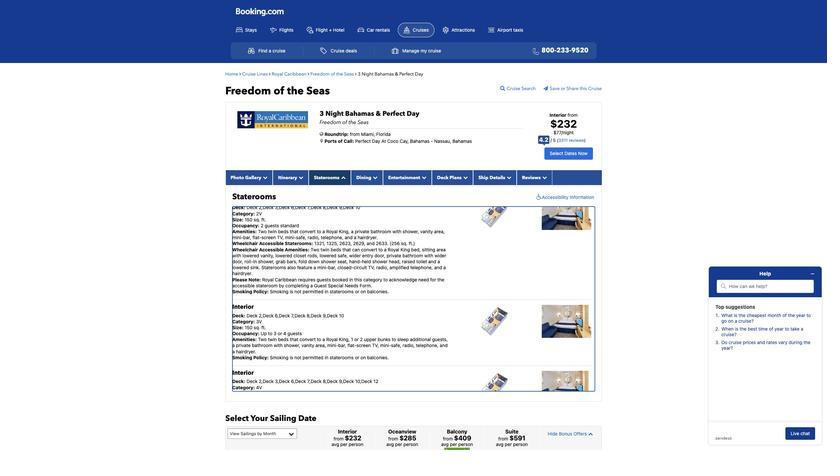 Task type: describe. For each thing, give the bounding box(es) containing it.
cabin image for deck 2,deck 6,deck 7,deck 8,deck 9,deck 10 deck on freedom of the seas image
[[542, 305, 592, 338]]

screen inside interior deck: deck 2,deck 3,deck 6,deck 7,deck 8,deck 9,deck 10,deck 12 category: 4v size: 150 sq. ft. 2 guests standard two twin beds that convert to a royal king, a private bathroom with shower, vanity area, mini-bar, flat-screen tv, mini-safe, radio, telephone, and a hairdryer. 1231, 1357, 1535, 1657, and 9357. (256 sq. ft.) two twin beds that can convert to a royal king bed, sitting area with lowered vanity, lowered closet rods, lowered safe, wider entry door, private bathroom with wider door, roll-in shower, grab bars, fold down shower seat, hand-held shower head, raised toilet and a lowered sink. staterooms also feature a mini-bar, closed-circuit tv, radio, amplified telephone, and a hairdryer.
[[262, 409, 276, 415]]

chevron up image for hide bonus offers
[[587, 432, 593, 437]]

royal inside royal caribbean requires guests booked in this category to acknowledge need for the accessible stateroom by completing a guest special needs form. smoking policy: smoking is not permitted in staterooms or on balconies.
[[262, 277, 274, 283]]

1 deck: from the top
[[232, 205, 246, 211]]

photo gallery
[[231, 175, 261, 181]]

bonus
[[559, 431, 573, 437]]

to left 1 at the left
[[317, 337, 321, 343]]

balcony from $409 avg per person
[[441, 429, 473, 448]]

tv, right your
[[277, 409, 284, 415]]

ports
[[325, 138, 337, 144]]

lowered down 1325,
[[320, 253, 337, 259]]

beds down 1357,
[[331, 421, 341, 427]]

bathroom up $285
[[403, 427, 423, 433]]

royal inside two twin beds that convert to a royal king, 1 or 2 upper bunks to sleep additional guests, a private bathroom with shower, vanity area, mini-bar, flat-screen tv, mini-safe, radio, telephone, and a hairdryer. smoking policy: smoking is not permitted in staterooms or on balconies.
[[326, 337, 338, 343]]

flat- inside two twin beds that convert to a royal king, a private bathroom with shower, vanity area, mini-bar, flat-screen tv, mini-safe, radio, telephone, and a hairdryer. wheelchair accessible staterooms: 1321, 1325, 2623, 2629, and 2633. (256 sq. ft.) wheelchair accessible amenities:
[[253, 235, 262, 241]]

day for 3 night bahamas & perfect day freedom of the seas
[[407, 109, 420, 118]]

hairdryer. inside two twin beds that convert to a royal king, 1 or 2 upper bunks to sleep additional guests, a private bathroom with shower, vanity area, mini-bar, flat-screen tv, mini-safe, radio, telephone, and a hairdryer. smoking policy: smoking is not permitted in staterooms or on balconies.
[[236, 349, 256, 355]]

+
[[329, 27, 332, 33]]

select for select          dates now
[[550, 151, 564, 156]]

lowered down view
[[232, 439, 249, 445]]

cruises
[[413, 27, 429, 33]]

from for balcony from $409 avg per person
[[443, 436, 453, 442]]

tv, inside two twin beds that convert to a royal king, 1 or 2 upper bunks to sleep additional guests, a private bathroom with shower, vanity area, mini-bar, flat-screen tv, mini-safe, radio, telephone, and a hairdryer. smoking policy: smoking is not permitted in staterooms or on balconies.
[[372, 343, 379, 349]]

3311 reviews link
[[559, 138, 584, 143]]

to inside category: 3v size: 150 sq. ft. occupancy: up to 3 or 4 guests amenities:
[[268, 331, 273, 337]]

airport
[[498, 27, 512, 33]]

150 for 2v
[[245, 217, 253, 223]]

two down 1231,
[[311, 421, 319, 427]]

travel menu navigation
[[231, 42, 597, 59]]

lowered up note:
[[243, 253, 259, 259]]

wider down 1657,
[[349, 427, 361, 433]]

telephone, inside two twin beds that convert to a royal king, 1 or 2 upper bunks to sleep additional guests, a private bathroom with shower, vanity area, mini-bar, flat-screen tv, mini-safe, radio, telephone, and a hairdryer. smoking policy: smoking is not permitted in staterooms or on balconies.
[[416, 343, 439, 349]]

can inside two twin beds that can convert to a royal king bed, sitting area with lowered vanity, lowered closet rods, lowered safe, wider entry door, private bathroom with wider door, roll-in shower, grab bars, fold down shower seat, hand-held shower head, raised toilet and a lowered sink. staterooms also feature a mini-bar, closed-circuit tv, radio, amplified telephone, and a hairdryer. please note:
[[352, 247, 360, 253]]

cruise deals
[[331, 48, 357, 54]]

size: inside interior deck: deck 2,deck 3,deck 6,deck 7,deck 8,deck 9,deck 10,deck 12 category: 4v size: 150 sq. ft. 2 guests standard two twin beds that convert to a royal king, a private bathroom with shower, vanity area, mini-bar, flat-screen tv, mini-safe, radio, telephone, and a hairdryer. 1231, 1357, 1535, 1657, and 9357. (256 sq. ft.) two twin beds that can convert to a royal king bed, sitting area with lowered vanity, lowered closet rods, lowered safe, wider entry door, private bathroom with wider door, roll-in shower, grab bars, fold down shower seat, hand-held shower head, raised toilet and a lowered sink. staterooms also feature a mini-bar, closed-circuit tv, radio, amplified telephone, and a hairdryer.
[[232, 391, 244, 397]]

9357.
[[374, 415, 386, 421]]

area inside two twin beds that can convert to a royal king bed, sitting area with lowered vanity, lowered closet rods, lowered safe, wider entry door, private bathroom with wider door, roll-in shower, grab bars, fold down shower seat, hand-held shower head, raised toilet and a lowered sink. staterooms also feature a mini-bar, closed-circuit tv, radio, amplified telephone, and a hairdryer. please note:
[[437, 247, 446, 253]]

bar, inside two twin beds that convert to a royal king, a private bathroom with shower, vanity area, mini-bar, flat-screen tv, mini-safe, radio, telephone, and a hairdryer. wheelchair accessible staterooms: 1321, 1325, 2623, 2629, and 2633. (256 sq. ft.) wheelchair accessible amenities:
[[243, 235, 251, 241]]

stateroom
[[256, 283, 278, 289]]

or right save
[[561, 85, 566, 92]]

ft. inside interior deck: deck 2,deck 3,deck 6,deck 7,deck 8,deck 9,deck 10,deck 12 category: 4v size: 150 sq. ft. 2 guests standard two twin beds that convert to a royal king, a private bathroom with shower, vanity area, mini-bar, flat-screen tv, mini-safe, radio, telephone, and a hairdryer. 1231, 1357, 1535, 1657, and 9357. (256 sq. ft.) two twin beds that can convert to a royal king bed, sitting area with lowered vanity, lowered closet rods, lowered safe, wider entry door, private bathroom with wider door, roll-in shower, grab bars, fold down shower seat, hand-held shower head, raised toilet and a lowered sink. staterooms also feature a mini-bar, closed-circuit tv, radio, amplified telephone, and a hairdryer.
[[262, 391, 266, 397]]

flight + hotel link
[[301, 23, 350, 37]]

2 vertical spatial perfect
[[355, 138, 371, 144]]

shower, inside two twin beds that convert to a royal king, a private bathroom with shower, vanity area, mini-bar, flat-screen tv, mini-safe, radio, telephone, and a hairdryer. wheelchair accessible staterooms: 1321, 1325, 2623, 2629, and 2633. (256 sq. ft.) wheelchair accessible amenities:
[[403, 229, 419, 235]]

roundtrip:
[[325, 131, 349, 137]]

guests,
[[432, 337, 448, 343]]

private up 1657,
[[355, 403, 370, 409]]

flight
[[316, 27, 328, 33]]

share
[[567, 85, 579, 92]]

hotel
[[333, 27, 345, 33]]

233-
[[557, 46, 572, 55]]

wider up for
[[435, 253, 446, 259]]

cabin image for deck 2,deck 3,deck 6,deck 7,deck 8,deck 9,deck 10 deck on freedom of the seas image
[[542, 197, 592, 230]]

2 accessible from the top
[[259, 247, 284, 253]]

find a cruise
[[258, 48, 286, 54]]

1 vertical spatial by
[[257, 431, 262, 437]]

amenities: inside two twin beds that convert to a royal king, a private bathroom with shower, vanity area, mini-bar, flat-screen tv, mini-safe, radio, telephone, and a hairdryer. wheelchair accessible staterooms: 1321, 1325, 2623, 2629, and 2633. (256 sq. ft.) wheelchair accessible amenities:
[[285, 247, 310, 253]]

airport taxis link
[[483, 23, 529, 37]]

closet inside interior deck: deck 2,deck 3,deck 6,deck 7,deck 8,deck 9,deck 10,deck 12 category: 4v size: 150 sq. ft. 2 guests standard two twin beds that convert to a royal king, a private bathroom with shower, vanity area, mini-bar, flat-screen tv, mini-safe, radio, telephone, and a hairdryer. 1231, 1357, 1535, 1657, and 9357. (256 sq. ft.) two twin beds that can convert to a royal king bed, sitting area with lowered vanity, lowered closet rods, lowered safe, wider entry door, private bathroom with wider door, roll-in shower, grab bars, fold down shower seat, hand-held shower head, raised toilet and a lowered sink. staterooms also feature a mini-bar, closed-circuit tv, radio, amplified telephone, and a hairdryer.
[[294, 427, 307, 433]]

that for with
[[290, 337, 298, 343]]

perfect for 3 night bahamas & perfect day freedom of the seas
[[383, 109, 405, 118]]

special
[[328, 283, 344, 289]]

accessibility information link
[[535, 194, 594, 201]]

oceanview
[[388, 429, 417, 435]]

shower down 9357.
[[372, 433, 388, 439]]

2v
[[256, 211, 262, 217]]

category: 3v size: 150 sq. ft. occupancy: up to 3 or 4 guests amenities:
[[232, 319, 302, 343]]

chevron down image for deck plans
[[462, 175, 468, 180]]

10 for interior
[[339, 313, 344, 319]]

select          dates now link
[[545, 148, 593, 160]]

per for $591
[[505, 442, 512, 448]]

florida
[[376, 131, 391, 137]]

radio, inside two twin beds that convert to a royal king, 1 or 2 upper bunks to sleep additional guests, a private bathroom with shower, vanity area, mini-bar, flat-screen tv, mini-safe, radio, telephone, and a hairdryer. smoking policy: smoking is not permitted in staterooms or on balconies.
[[403, 343, 415, 349]]

photo
[[231, 175, 244, 181]]

policy: inside two twin beds that convert to a royal king, 1 or 2 upper bunks to sleep additional guests, a private bathroom with shower, vanity area, mini-bar, flat-screen tv, mini-safe, radio, telephone, and a hairdryer. smoking policy: smoking is not permitted in staterooms or on balconies.
[[253, 355, 269, 361]]

$232 for interior from $232 $77 / night
[[551, 118, 577, 130]]

staterooms inside interior deck: deck 2,deck 3,deck 6,deck 7,deck 8,deck 9,deck 10,deck 12 category: 4v size: 150 sq. ft. 2 guests standard two twin beds that convert to a royal king, a private bathroom with shower, vanity area, mini-bar, flat-screen tv, mini-safe, radio, telephone, and a hairdryer. 1231, 1357, 1535, 1657, and 9357. (256 sq. ft.) two twin beds that can convert to a royal king bed, sitting area with lowered vanity, lowered closet rods, lowered safe, wider entry door, private bathroom with wider door, roll-in shower, grab bars, fold down shower seat, hand-held shower head, raised toilet and a lowered sink. staterooms also feature a mini-bar, closed-circuit tv, radio, amplified telephone, and a hairdryer.
[[262, 439, 286, 445]]

additional
[[410, 337, 431, 343]]

save or share this cruise
[[550, 85, 602, 92]]

king inside interior deck: deck 2,deck 3,deck 6,deck 7,deck 8,deck 9,deck 10,deck 12 category: 4v size: 150 sq. ft. 2 guests standard two twin beds that convert to a royal king, a private bathroom with shower, vanity area, mini-bar, flat-screen tv, mini-safe, radio, telephone, and a hairdryer. 1231, 1357, 1535, 1657, and 9357. (256 sq. ft.) two twin beds that can convert to a royal king bed, sitting area with lowered vanity, lowered closet rods, lowered safe, wider entry door, private bathroom with wider door, roll-in shower, grab bars, fold down shower seat, hand-held shower head, raised toilet and a lowered sink. staterooms also feature a mini-bar, closed-circuit tv, radio, amplified telephone, and a hairdryer.
[[401, 421, 410, 427]]

1 vertical spatial freedom of the seas
[[225, 84, 330, 98]]

radio, down the oceanview
[[376, 439, 388, 445]]

2,deck for interior deck: deck 2,deck 6,deck 7,deck 8,deck 9,deck 10
[[259, 313, 274, 319]]

convert inside two twin beds that can convert to a royal king bed, sitting area with lowered vanity, lowered closet rods, lowered safe, wider entry door, private bathroom with wider door, roll-in shower, grab bars, fold down shower seat, hand-held shower head, raised toilet and a lowered sink. staterooms also feature a mini-bar, closed-circuit tv, radio, amplified telephone, and a hairdryer. please note:
[[361, 247, 377, 253]]

royal caribbean image
[[237, 111, 308, 129]]

roll- inside interior deck: deck 2,deck 3,deck 6,deck 7,deck 8,deck 9,deck 10,deck 12 category: 4v size: 150 sq. ft. 2 guests standard two twin beds that convert to a royal king, a private bathroom with shower, vanity area, mini-bar, flat-screen tv, mini-safe, radio, telephone, and a hairdryer. 1231, 1357, 1535, 1657, and 9357. (256 sq. ft.) two twin beds that can convert to a royal king bed, sitting area with lowered vanity, lowered closet rods, lowered safe, wider entry door, private bathroom with wider door, roll-in shower, grab bars, fold down shower seat, hand-held shower head, raised toilet and a lowered sink. staterooms also feature a mini-bar, closed-circuit tv, radio, amplified telephone, and a hairdryer.
[[245, 433, 253, 439]]

chevron down image for photo gallery
[[261, 175, 268, 180]]

tv, inside two twin beds that convert to a royal king, a private bathroom with shower, vanity area, mini-bar, flat-screen tv, mini-safe, radio, telephone, and a hairdryer. wheelchair accessible staterooms: 1321, 1325, 2623, 2629, and 2633. (256 sq. ft.) wheelchair accessible amenities:
[[277, 235, 284, 241]]

ports of call: perfect day at coco cay, bahamas • nassau, bahamas
[[325, 138, 472, 144]]

deck: deck 2,deck 3,deck 6,deck 7,deck 8,deck 9,deck 10
[[232, 205, 360, 211]]

bed, inside interior deck: deck 2,deck 3,deck 6,deck 7,deck 8,deck 9,deck 10,deck 12 category: 4v size: 150 sq. ft. 2 guests standard two twin beds that convert to a royal king, a private bathroom with shower, vanity area, mini-bar, flat-screen tv, mini-safe, radio, telephone, and a hairdryer. 1231, 1357, 1535, 1657, and 9357. (256 sq. ft.) two twin beds that can convert to a royal king bed, sitting area with lowered vanity, lowered closet rods, lowered safe, wider entry door, private bathroom with wider door, roll-in shower, grab bars, fold down shower seat, hand-held shower head, raised toilet and a lowered sink. staterooms also feature a mini-bar, closed-circuit tv, radio, amplified telephone, and a hairdryer.
[[411, 421, 421, 427]]

safe, inside two twin beds that convert to a royal king, 1 or 2 upper bunks to sleep additional guests, a private bathroom with shower, vanity area, mini-bar, flat-screen tv, mini-safe, radio, telephone, and a hairdryer. smoking policy: smoking is not permitted in staterooms or on balconies.
[[391, 343, 402, 349]]

2 inside two twin beds that convert to a royal king, 1 or 2 upper bunks to sleep additional guests, a private bathroom with shower, vanity area, mini-bar, flat-screen tv, mini-safe, radio, telephone, and a hairdryer. smoking policy: smoking is not permitted in staterooms or on balconies.
[[360, 337, 363, 343]]

hand- inside two twin beds that can convert to a royal king bed, sitting area with lowered vanity, lowered closet rods, lowered safe, wider entry door, private bathroom with wider door, roll-in shower, grab bars, fold down shower seat, hand-held shower head, raised toilet and a lowered sink. staterooms also feature a mini-bar, closed-circuit tv, radio, amplified telephone, and a hairdryer. please note:
[[349, 259, 362, 265]]

caribbean for royal caribbean
[[284, 71, 307, 77]]

2 vertical spatial day
[[372, 138, 380, 144]]

circuit inside two twin beds that can convert to a royal king bed, sitting area with lowered vanity, lowered closet rods, lowered safe, wider entry door, private bathroom with wider door, roll-in shower, grab bars, fold down shower seat, hand-held shower head, raised toilet and a lowered sink. staterooms also feature a mini-bar, closed-circuit tv, radio, amplified telephone, and a hairdryer. please note:
[[354, 265, 367, 271]]

ft. for 2v
[[262, 217, 266, 223]]

bathroom up 9357.
[[371, 403, 391, 409]]

not inside two twin beds that convert to a royal king, 1 or 2 upper bunks to sleep additional guests, a private bathroom with shower, vanity area, mini-bar, flat-screen tv, mini-safe, radio, telephone, and a hairdryer. smoking policy: smoking is not permitted in staterooms or on balconies.
[[295, 355, 302, 361]]

king, inside interior deck: deck 2,deck 3,deck 6,deck 7,deck 8,deck 9,deck 10,deck 12 category: 4v size: 150 sq. ft. 2 guests standard two twin beds that convert to a royal king, a private bathroom with shower, vanity area, mini-bar, flat-screen tv, mini-safe, radio, telephone, and a hairdryer. 1231, 1357, 1535, 1657, and 9357. (256 sq. ft.) two twin beds that can convert to a royal king bed, sitting area with lowered vanity, lowered closet rods, lowered safe, wider entry door, private bathroom with wider door, roll-in shower, grab bars, fold down shower seat, hand-held shower head, raised toilet and a lowered sink. staterooms also feature a mini-bar, closed-circuit tv, radio, amplified telephone, and a hairdryer.
[[339, 403, 350, 409]]

sq. up the oceanview
[[398, 415, 405, 421]]

shower down 1325,
[[321, 259, 336, 265]]

staterooms inside dropdown button
[[314, 175, 340, 181]]

800-
[[542, 46, 557, 55]]

globe image
[[320, 132, 324, 136]]

staterooms inside two twin beds that can convert to a royal king bed, sitting area with lowered vanity, lowered closet rods, lowered safe, wider entry door, private bathroom with wider door, roll-in shower, grab bars, fold down shower seat, hand-held shower head, raised toilet and a lowered sink. staterooms also feature a mini-bar, closed-circuit tv, radio, amplified telephone, and a hairdryer. please note:
[[262, 265, 286, 271]]

bars, inside two twin beds that can convert to a royal king bed, sitting area with lowered vanity, lowered closet rods, lowered safe, wider entry door, private bathroom with wider door, roll-in shower, grab bars, fold down shower seat, hand-held shower head, raised toilet and a lowered sink. staterooms also feature a mini-bar, closed-circuit tv, radio, amplified telephone, and a hairdryer. please note:
[[287, 259, 298, 265]]

manage
[[403, 48, 420, 54]]

flat- inside two twin beds that convert to a royal king, 1 or 2 upper bunks to sleep additional guests, a private bathroom with shower, vanity area, mini-bar, flat-screen tv, mini-safe, radio, telephone, and a hairdryer. smoking policy: smoking is not permitted in staterooms or on balconies.
[[348, 343, 357, 349]]

deck: for interior deck: deck 2,deck 3,deck 6,deck 7,deck 8,deck 9,deck 10,deck 12 category: 4v size: 150 sq. ft. 2 guests standard two twin beds that convert to a royal king, a private bathroom with shower, vanity area, mini-bar, flat-screen tv, mini-safe, radio, telephone, and a hairdryer. 1231, 1357, 1535, 1657, and 9357. (256 sq. ft.) two twin beds that can convert to a royal king bed, sitting area with lowered vanity, lowered closet rods, lowered safe, wider entry door, private bathroom with wider door, roll-in shower, grab bars, fold down shower seat, hand-held shower head, raised toilet and a lowered sink. staterooms also feature a mini-bar, closed-circuit tv, radio, amplified telephone, and a hairdryer.
[[232, 379, 246, 385]]

cruise for cruise deals
[[331, 48, 345, 54]]

0 vertical spatial freedom of the seas
[[311, 71, 354, 77]]

grab inside two twin beds that can convert to a royal king bed, sitting area with lowered vanity, lowered closet rods, lowered safe, wider entry door, private bathroom with wider door, roll-in shower, grab bars, fold down shower seat, hand-held shower head, raised toilet and a lowered sink. staterooms also feature a mini-bar, closed-circuit tv, radio, amplified telephone, and a hairdryer. please note:
[[276, 259, 286, 265]]

lowered down sailing
[[276, 427, 292, 433]]

4.2
[[539, 136, 549, 143]]

person for $285
[[404, 442, 418, 448]]

of down cruise deals link
[[331, 71, 335, 77]]

of down roundtrip:
[[338, 138, 343, 144]]

itinerary
[[278, 175, 297, 181]]

sitting inside two twin beds that can convert to a royal king bed, sitting area with lowered vanity, lowered closet rods, lowered safe, wider entry door, private bathroom with wider door, roll-in shower, grab bars, fold down shower seat, hand-held shower head, raised toilet and a lowered sink. staterooms also feature a mini-bar, closed-circuit tv, radio, amplified telephone, and a hairdryer. please note:
[[422, 247, 435, 253]]

two twin beds that convert to a royal king, a private bathroom with shower, vanity area, mini-bar, flat-screen tv, mini-safe, radio, telephone, and a hairdryer. wheelchair accessible staterooms: 1321, 1325, 2623, 2629, and 2633. (256 sq. ft.) wheelchair accessible amenities:
[[232, 229, 445, 253]]

radio, up 1231,
[[308, 409, 320, 415]]

two up your
[[258, 403, 267, 409]]

telephone, down the oceanview
[[411, 439, 433, 445]]

lowered down 1357,
[[320, 427, 337, 433]]

vanity inside two twin beds that convert to a royal king, 1 or 2 upper bunks to sleep additional guests, a private bathroom with shower, vanity area, mini-bar, flat-screen tv, mini-safe, radio, telephone, and a hairdryer. smoking policy: smoking is not permitted in staterooms or on balconies.
[[302, 343, 314, 349]]

view sailings by month link
[[227, 429, 297, 439]]

vanity, inside two twin beds that can convert to a royal king bed, sitting area with lowered vanity, lowered closet rods, lowered safe, wider entry door, private bathroom with wider door, roll-in shower, grab bars, fold down shower seat, hand-held shower head, raised toilet and a lowered sink. staterooms also feature a mini-bar, closed-circuit tv, radio, amplified telephone, and a hairdryer. please note:
[[261, 253, 274, 259]]

details
[[490, 175, 505, 181]]

not inside royal caribbean requires guests booked in this category to acknowledge need for the accessible stateroom by completing a guest special needs form. smoking policy: smoking is not permitted in staterooms or on balconies.
[[295, 289, 302, 295]]

tv, right interior from $232 avg per person
[[368, 439, 375, 445]]

seas inside 3 night bahamas & perfect day freedom of the seas
[[358, 119, 369, 126]]

lowered down your
[[243, 427, 259, 433]]

3,deck inside interior deck: deck 2,deck 3,deck 6,deck 7,deck 8,deck 9,deck 10,deck 12 category: 4v size: 150 sq. ft. 2 guests standard two twin beds that convert to a royal king, a private bathroom with shower, vanity area, mini-bar, flat-screen tv, mini-safe, radio, telephone, and a hairdryer. 1231, 1357, 1535, 1657, and 9357. (256 sq. ft.) two twin beds that can convert to a royal king bed, sitting area with lowered vanity, lowered closet rods, lowered safe, wider entry door, private bathroom with wider door, roll-in shower, grab bars, fold down shower seat, hand-held shower head, raised toilet and a lowered sink. staterooms also feature a mini-bar, closed-circuit tv, radio, amplified telephone, and a hairdryer.
[[275, 379, 290, 385]]

1 horizontal spatial this
[[580, 85, 587, 92]]

3 night bahamas & perfect day
[[358, 71, 423, 77]]

standard inside category: 2v size: 150 sq. ft. occupancy: 2 guests standard amenities:
[[280, 223, 299, 229]]

cruise right share
[[589, 85, 602, 92]]

lowered down staterooms:
[[276, 253, 292, 259]]

amenities: inside category: 3v size: 150 sq. ft. occupancy: up to 3 or 4 guests amenities:
[[232, 337, 257, 343]]

bar, inside two twin beds that convert to a royal king, 1 or 2 upper bunks to sleep additional guests, a private bathroom with shower, vanity area, mini-bar, flat-screen tv, mini-safe, radio, telephone, and a hairdryer. smoking policy: smoking is not permitted in staterooms or on balconies.
[[338, 343, 346, 349]]

entertainment button
[[383, 170, 432, 185]]

to inside two twin beds that can convert to a royal king bed, sitting area with lowered vanity, lowered closet rods, lowered safe, wider entry door, private bathroom with wider door, roll-in shower, grab bars, fold down shower seat, hand-held shower head, raised toilet and a lowered sink. staterooms also feature a mini-bar, closed-circuit tv, radio, amplified telephone, and a hairdryer. please note:
[[379, 247, 383, 253]]

cruise for manage my cruise
[[428, 48, 441, 54]]

chevron down image for dining
[[372, 175, 378, 180]]

offers
[[574, 431, 587, 437]]

area, inside interior deck: deck 2,deck 3,deck 6,deck 7,deck 8,deck 9,deck 10,deck 12 category: 4v size: 150 sq. ft. 2 guests standard two twin beds that convert to a royal king, a private bathroom with shower, vanity area, mini-bar, flat-screen tv, mini-safe, radio, telephone, and a hairdryer. 1231, 1357, 1535, 1657, and 9357. (256 sq. ft.) two twin beds that can convert to a royal king bed, sitting area with lowered vanity, lowered closet rods, lowered safe, wider entry door, private bathroom with wider door, roll-in shower, grab bars, fold down shower seat, hand-held shower head, raised toilet and a lowered sink. staterooms also feature a mini-bar, closed-circuit tv, radio, amplified telephone, and a hairdryer.
[[434, 403, 445, 409]]

can inside interior deck: deck 2,deck 3,deck 6,deck 7,deck 8,deck 9,deck 10,deck 12 category: 4v size: 150 sq. ft. 2 guests standard two twin beds that convert to a royal king, a private bathroom with shower, vanity area, mini-bar, flat-screen tv, mini-safe, radio, telephone, and a hairdryer. 1231, 1357, 1535, 1657, and 9357. (256 sq. ft.) two twin beds that can convert to a royal king bed, sitting area with lowered vanity, lowered closet rods, lowered safe, wider entry door, private bathroom with wider door, roll-in shower, grab bars, fold down shower seat, hand-held shower head, raised toilet and a lowered sink. staterooms also feature a mini-bar, closed-circuit tv, radio, amplified telephone, and a hairdryer.
[[352, 421, 360, 427]]

itinerary button
[[273, 170, 309, 185]]

entry inside two twin beds that can convert to a royal king bed, sitting area with lowered vanity, lowered closet rods, lowered safe, wider entry door, private bathroom with wider door, roll-in shower, grab bars, fold down shower seat, hand-held shower head, raised toilet and a lowered sink. staterooms also feature a mini-bar, closed-circuit tv, radio, amplified telephone, and a hairdryer. please note:
[[362, 253, 373, 259]]

requires
[[298, 277, 316, 283]]

on inside two twin beds that convert to a royal king, 1 or 2 upper bunks to sleep additional guests, a private bathroom with shower, vanity area, mini-bar, flat-screen tv, mini-safe, radio, telephone, and a hairdryer. smoking policy: smoking is not permitted in staterooms or on balconies.
[[361, 355, 366, 361]]

roundtrip: from miami, florida
[[325, 131, 391, 137]]

bed, inside two twin beds that can convert to a royal king bed, sitting area with lowered vanity, lowered closet rods, lowered safe, wider entry door, private bathroom with wider door, roll-in shower, grab bars, fold down shower seat, hand-held shower head, raised toilet and a lowered sink. staterooms also feature a mini-bar, closed-circuit tv, radio, amplified telephone, and a hairdryer. please note:
[[411, 247, 421, 253]]

fold inside interior deck: deck 2,deck 3,deck 6,deck 7,deck 8,deck 9,deck 10,deck 12 category: 4v size: 150 sq. ft. 2 guests standard two twin beds that convert to a royal king, a private bathroom with shower, vanity area, mini-bar, flat-screen tv, mini-safe, radio, telephone, and a hairdryer. 1231, 1357, 1535, 1657, and 9357. (256 sq. ft.) two twin beds that can convert to a royal king bed, sitting area with lowered vanity, lowered closet rods, lowered safe, wider entry door, private bathroom with wider door, roll-in shower, grab bars, fold down shower seat, hand-held shower head, raised toilet and a lowered sink. staterooms also feature a mini-bar, closed-circuit tv, radio, amplified telephone, and a hairdryer.
[[299, 433, 307, 439]]

guests inside royal caribbean requires guests booked in this category to acknowledge need for the accessible stateroom by completing a guest special needs form. smoking policy: smoking is not permitted in staterooms or on balconies.
[[317, 277, 331, 283]]

closed- inside interior deck: deck 2,deck 3,deck 6,deck 7,deck 8,deck 9,deck 10,deck 12 category: 4v size: 150 sq. ft. 2 guests standard two twin beds that convert to a royal king, a private bathroom with shower, vanity area, mini-bar, flat-screen tv, mini-safe, radio, telephone, and a hairdryer. 1231, 1357, 1535, 1657, and 9357. (256 sq. ft.) two twin beds that can convert to a royal king bed, sitting area with lowered vanity, lowered closet rods, lowered safe, wider entry door, private bathroom with wider door, roll-in shower, grab bars, fold down shower seat, hand-held shower head, raised toilet and a lowered sink. staterooms also feature a mini-bar, closed-circuit tv, radio, amplified telephone, and a hairdryer.
[[338, 439, 354, 445]]

occupancy: for 2v
[[232, 223, 260, 229]]

deck inside interior deck: deck 2,deck 6,deck 7,deck 8,deck 9,deck 10
[[247, 313, 258, 319]]

select          dates now
[[550, 151, 588, 156]]

cruise for find a cruise
[[273, 48, 286, 54]]

deck up 2v
[[247, 205, 258, 211]]

dining button
[[351, 170, 383, 185]]

that for mini-
[[290, 229, 298, 235]]

twin for bathroom
[[268, 337, 277, 343]]

that up sailing
[[290, 403, 298, 409]]

$591
[[510, 435, 526, 442]]

accessibility
[[542, 194, 569, 200]]

private up $285
[[387, 427, 401, 433]]

1357,
[[327, 415, 338, 421]]

royal caribbean requires guests booked in this category to acknowledge need for the accessible stateroom by completing a guest special needs form. smoking policy: smoking is not permitted in staterooms or on balconies.
[[232, 277, 445, 295]]

beds for bathroom
[[278, 337, 289, 343]]

of inside 3 night bahamas & perfect day freedom of the seas
[[343, 119, 347, 126]]

interior deck: deck 2,deck 3,deck 6,deck 7,deck 8,deck 9,deck 10,deck 12 category: 4v size: 150 sq. ft. 2 guests standard two twin beds that convert to a royal king, a private bathroom with shower, vanity area, mini-bar, flat-screen tv, mini-safe, radio, telephone, and a hairdryer. 1231, 1357, 1535, 1657, and 9357. (256 sq. ft.) two twin beds that can convert to a royal king bed, sitting area with lowered vanity, lowered closet rods, lowered safe, wider entry door, private bathroom with wider door, roll-in shower, grab bars, fold down shower seat, hand-held shower head, raised toilet and a lowered sink. staterooms also feature a mini-bar, closed-circuit tv, radio, amplified telephone, and a hairdryer.
[[232, 369, 446, 451]]

cabin image for deck 2,deck 3,deck 6,deck 7,deck 8,deck 9,deck 10,deck 12 deck on freedom of the seas image
[[542, 371, 592, 404]]

deals
[[346, 48, 357, 54]]

of down royal caribbean link
[[274, 84, 285, 98]]

raised inside interior deck: deck 2,deck 3,deck 6,deck 7,deck 8,deck 9,deck 10,deck 12 category: 4v size: 150 sq. ft. 2 guests standard two twin beds that convert to a royal king, a private bathroom with shower, vanity area, mini-bar, flat-screen tv, mini-safe, radio, telephone, and a hairdryer. 1231, 1357, 1535, 1657, and 9357. (256 sq. ft.) two twin beds that can convert to a royal king bed, sitting area with lowered vanity, lowered closet rods, lowered safe, wider entry door, private bathroom with wider door, roll-in shower, grab bars, fold down shower seat, hand-held shower head, raised toilet and a lowered sink. staterooms also feature a mini-bar, closed-circuit tv, radio, amplified telephone, and a hairdryer.
[[402, 433, 415, 439]]

1 vertical spatial freedom
[[225, 84, 271, 98]]

or up 10,deck
[[355, 355, 360, 361]]

12
[[374, 379, 379, 385]]

safe, inside two twin beds that can convert to a royal king bed, sitting area with lowered vanity, lowered closet rods, lowered safe, wider entry door, private bathroom with wider door, roll-in shower, grab bars, fold down shower seat, hand-held shower head, raised toilet and a lowered sink. staterooms also feature a mini-bar, closed-circuit tv, radio, amplified telephone, and a hairdryer. please note:
[[338, 253, 348, 259]]

hairdryer. up 1657,
[[358, 409, 378, 415]]

rentals
[[376, 27, 390, 33]]

dining
[[357, 175, 372, 181]]

suite from $591 avg per person
[[496, 429, 528, 448]]

royal inside two twin beds that can convert to a royal king bed, sitting area with lowered vanity, lowered closet rods, lowered safe, wider entry door, private bathroom with wider door, roll-in shower, grab bars, fold down shower seat, hand-held shower head, raised toilet and a lowered sink. staterooms also feature a mini-bar, closed-circuit tv, radio, amplified telephone, and a hairdryer. please note:
[[388, 247, 399, 253]]

9,deck inside interior deck: deck 2,deck 3,deck 6,deck 7,deck 8,deck 9,deck 10,deck 12 category: 4v size: 150 sq. ft. 2 guests standard two twin beds that convert to a royal king, a private bathroom with shower, vanity area, mini-bar, flat-screen tv, mini-safe, radio, telephone, and a hairdryer. 1231, 1357, 1535, 1657, and 9357. (256 sq. ft.) two twin beds that can convert to a royal king bed, sitting area with lowered vanity, lowered closet rods, lowered safe, wider entry door, private bathroom with wider door, roll-in shower, grab bars, fold down shower seat, hand-held shower head, raised toilet and a lowered sink. staterooms also feature a mini-bar, closed-circuit tv, radio, amplified telephone, and a hairdryer.
[[339, 379, 354, 385]]

from for roundtrip: from miami, florida
[[350, 131, 360, 137]]

home link
[[225, 71, 238, 77]]

1 horizontal spatial seas
[[344, 71, 354, 77]]

upper
[[364, 337, 377, 343]]

9,deck for interior
[[323, 313, 338, 319]]

deck: for interior deck: deck 2,deck 6,deck 7,deck 8,deck 9,deck 10
[[232, 313, 246, 319]]

twin for safe,
[[321, 247, 330, 253]]

also inside interior deck: deck 2,deck 3,deck 6,deck 7,deck 8,deck 9,deck 10,deck 12 category: 4v size: 150 sq. ft. 2 guests standard two twin beds that convert to a royal king, a private bathroom with shower, vanity area, mini-bar, flat-screen tv, mini-safe, radio, telephone, and a hairdryer. 1231, 1357, 1535, 1657, and 9357. (256 sq. ft.) two twin beds that can convert to a royal king bed, sitting area with lowered vanity, lowered closet rods, lowered safe, wider entry door, private bathroom with wider door, roll-in shower, grab bars, fold down shower seat, hand-held shower head, raised toilet and a lowered sink. staterooms also feature a mini-bar, closed-circuit tv, radio, amplified telephone, and a hairdryer.
[[287, 439, 296, 445]]

800-233-9520 link
[[530, 46, 589, 55]]

to down 9357.
[[379, 421, 383, 427]]

cruise search
[[507, 85, 536, 92]]

wider down 2629,
[[349, 253, 361, 259]]

the down royal caribbean
[[287, 84, 304, 98]]

or right 1 at the left
[[355, 337, 359, 343]]

is inside two twin beds that convert to a royal king, 1 or 2 upper bunks to sleep additional guests, a private bathroom with shower, vanity area, mini-bar, flat-screen tv, mini-safe, radio, telephone, and a hairdryer. smoking policy: smoking is not permitted in staterooms or on balconies.
[[290, 355, 293, 361]]

area, inside two twin beds that convert to a royal king, 1 or 2 upper bunks to sleep additional guests, a private bathroom with shower, vanity area, mini-bar, flat-screen tv, mini-safe, radio, telephone, and a hairdryer. smoking policy: smoking is not permitted in staterooms or on balconies.
[[316, 343, 326, 349]]

reviews
[[522, 175, 541, 181]]

sleep
[[398, 337, 409, 343]]

person for $591
[[513, 442, 528, 448]]

need
[[419, 277, 429, 283]]

staterooms inside two twin beds that convert to a royal king, 1 or 2 upper bunks to sleep additional guests, a private bathroom with shower, vanity area, mini-bar, flat-screen tv, mini-safe, radio, telephone, and a hairdryer. smoking policy: smoking is not permitted in staterooms or on balconies.
[[330, 355, 354, 361]]

angle right image for cruise lines
[[269, 72, 271, 76]]

by inside royal caribbean requires guests booked in this category to acknowledge need for the accessible stateroom by completing a guest special needs form. smoking policy: smoking is not permitted in staterooms or on balconies.
[[279, 283, 284, 289]]

from for suite from $591 avg per person
[[499, 436, 509, 442]]

avg for $232
[[332, 442, 339, 448]]

chevron down image for itinerary
[[297, 175, 304, 180]]

ship details button
[[473, 170, 517, 185]]

photo gallery button
[[225, 170, 273, 185]]

caribbean for royal caribbean requires guests booked in this category to acknowledge need for the accessible stateroom by completing a guest special needs form. smoking policy: smoking is not permitted in staterooms or on balconies.
[[275, 277, 297, 283]]

chevron down image for ship details
[[505, 175, 512, 180]]

feature inside interior deck: deck 2,deck 3,deck 6,deck 7,deck 8,deck 9,deck 10,deck 12 category: 4v size: 150 sq. ft. 2 guests standard two twin beds that convert to a royal king, a private bathroom with shower, vanity area, mini-bar, flat-screen tv, mini-safe, radio, telephone, and a hairdryer. 1231, 1357, 1535, 1657, and 9357. (256 sq. ft.) two twin beds that can convert to a royal king bed, sitting area with lowered vanity, lowered closet rods, lowered safe, wider entry door, private bathroom with wider door, roll-in shower, grab bars, fold down shower seat, hand-held shower head, raised toilet and a lowered sink. staterooms also feature a mini-bar, closed-circuit tv, radio, amplified telephone, and a hairdryer.
[[297, 439, 312, 445]]

150 inside interior deck: deck 2,deck 3,deck 6,deck 7,deck 8,deck 9,deck 10,deck 12 category: 4v size: 150 sq. ft. 2 guests standard two twin beds that convert to a royal king, a private bathroom with shower, vanity area, mini-bar, flat-screen tv, mini-safe, radio, telephone, and a hairdryer. 1231, 1357, 1535, 1657, and 9357. (256 sq. ft.) two twin beds that can convert to a royal king bed, sitting area with lowered vanity, lowered closet rods, lowered safe, wider entry door, private bathroom with wider door, roll-in shower, grab bars, fold down shower seat, hand-held shower head, raised toilet and a lowered sink. staterooms also feature a mini-bar, closed-circuit tv, radio, amplified telephone, and a hairdryer.
[[245, 391, 253, 397]]

held inside two twin beds that can convert to a royal king bed, sitting area with lowered vanity, lowered closet rods, lowered safe, wider entry door, private bathroom with wider door, roll-in shower, grab bars, fold down shower seat, hand-held shower head, raised toilet and a lowered sink. staterooms also feature a mini-bar, closed-circuit tv, radio, amplified telephone, and a hairdryer. please note:
[[362, 259, 371, 265]]

two for private
[[258, 337, 267, 343]]

9,deck for deck:
[[339, 205, 354, 211]]

rods, inside interior deck: deck 2,deck 3,deck 6,deck 7,deck 8,deck 9,deck 10,deck 12 category: 4v size: 150 sq. ft. 2 guests standard two twin beds that convert to a royal king, a private bathroom with shower, vanity area, mini-bar, flat-screen tv, mini-safe, radio, telephone, and a hairdryer. 1231, 1357, 1535, 1657, and 9357. (256 sq. ft.) two twin beds that can convert to a royal king bed, sitting area with lowered vanity, lowered closet rods, lowered safe, wider entry door, private bathroom with wider door, roll-in shower, grab bars, fold down shower seat, hand-held shower head, raised toilet and a lowered sink. staterooms also feature a mini-bar, closed-circuit tv, radio, amplified telephone, and a hairdryer.
[[308, 427, 319, 433]]

2633.
[[376, 241, 389, 247]]

beds for safe,
[[331, 247, 341, 253]]

cruise deals link
[[313, 44, 364, 57]]

information
[[570, 194, 594, 200]]

call:
[[344, 138, 354, 144]]

(
[[557, 138, 559, 143]]

manage my cruise
[[403, 48, 441, 54]]

avg for $409
[[441, 442, 449, 448]]

3 for 3 night bahamas & perfect day
[[358, 71, 361, 77]]

balcony
[[447, 429, 468, 435]]

bars, inside interior deck: deck 2,deck 3,deck 6,deck 7,deck 8,deck 9,deck 10,deck 12 category: 4v size: 150 sq. ft. 2 guests standard two twin beds that convert to a royal king, a private bathroom with shower, vanity area, mini-bar, flat-screen tv, mini-safe, radio, telephone, and a hairdryer. 1231, 1357, 1535, 1657, and 9357. (256 sq. ft.) two twin beds that can convert to a royal king bed, sitting area with lowered vanity, lowered closet rods, lowered safe, wider entry door, private bathroom with wider door, roll-in shower, grab bars, fold down shower seat, hand-held shower head, raised toilet and a lowered sink. staterooms also feature a mini-bar, closed-circuit tv, radio, amplified telephone, and a hairdryer.
[[287, 433, 298, 439]]

3311
[[559, 138, 568, 143]]

chevron up image for staterooms
[[340, 175, 346, 180]]

0 vertical spatial freedom
[[311, 71, 330, 77]]

beds up sailing
[[278, 403, 289, 409]]

with inside two twin beds that convert to a royal king, a private bathroom with shower, vanity area, mini-bar, flat-screen tv, mini-safe, radio, telephone, and a hairdryer. wheelchair accessible staterooms: 1321, 1325, 2623, 2629, and 2633. (256 sq. ft.) wheelchair accessible amenities:
[[393, 229, 402, 235]]

3 for 3 night bahamas & perfect day freedom of the seas
[[320, 109, 324, 118]]

2 inside category: 2v size: 150 sq. ft. occupancy: 2 guests standard amenities:
[[261, 223, 264, 229]]

person for $232
[[349, 442, 364, 448]]

royal up 1357,
[[326, 403, 338, 409]]

size: for category: 2v size: 150 sq. ft. occupancy: 2 guests standard amenities:
[[232, 217, 244, 223]]

bathroom inside two twin beds that convert to a royal king, a private bathroom with shower, vanity area, mini-bar, flat-screen tv, mini-safe, radio, telephone, and a hairdryer. wheelchair accessible staterooms: 1321, 1325, 2623, 2629, and 2633. (256 sq. ft.) wheelchair accessible amenities:
[[371, 229, 391, 235]]

safe, inside two twin beds that convert to a royal king, a private bathroom with shower, vanity area, mini-bar, flat-screen tv, mini-safe, radio, telephone, and a hairdryer. wheelchair accessible staterooms: 1321, 1325, 2623, 2629, and 2633. (256 sq. ft.) wheelchair accessible amenities:
[[296, 235, 307, 241]]

car
[[367, 27, 375, 33]]

sq. down "4v"
[[254, 391, 260, 397]]

booked
[[332, 277, 348, 283]]

flights
[[279, 27, 294, 33]]

royal up the oceanview
[[388, 421, 399, 427]]

find a cruise link
[[241, 44, 293, 57]]

closet inside two twin beds that can convert to a royal king bed, sitting area with lowered vanity, lowered closet rods, lowered safe, wider entry door, private bathroom with wider door, roll-in shower, grab bars, fold down shower seat, hand-held shower head, raised toilet and a lowered sink. staterooms also feature a mini-bar, closed-circuit tv, radio, amplified telephone, and a hairdryer. please note:
[[294, 253, 307, 259]]

balconies. inside royal caribbean requires guests booked in this category to acknowledge need for the accessible stateroom by completing a guest special needs form. smoking policy: smoking is not permitted in staterooms or on balconies.
[[367, 289, 389, 295]]

your
[[251, 414, 268, 424]]

please
[[232, 277, 247, 283]]

to left sleep
[[392, 337, 396, 343]]

policy: inside royal caribbean requires guests booked in this category to acknowledge need for the accessible stateroom by completing a guest special needs form. smoking policy: smoking is not permitted in staterooms or on balconies.
[[253, 289, 269, 295]]

per for $232
[[341, 442, 348, 448]]

cruise lines link
[[242, 71, 268, 77]]

shower down 1357,
[[321, 433, 336, 439]]

twin for tv,
[[268, 229, 277, 235]]

deck plans button
[[432, 170, 473, 185]]

private inside two twin beds that convert to a royal king, 1 or 2 upper bunks to sleep additional guests, a private bathroom with shower, vanity area, mini-bar, flat-screen tv, mini-safe, radio, telephone, and a hairdryer. smoking policy: smoking is not permitted in staterooms or on balconies.
[[236, 343, 251, 349]]

angle right image for royal caribbean
[[308, 72, 309, 76]]

per for $409
[[450, 442, 457, 448]]

hairdryer. inside two twin beds that can convert to a royal king bed, sitting area with lowered vanity, lowered closet rods, lowered safe, wider entry door, private bathroom with wider door, roll-in shower, grab bars, fold down shower seat, hand-held shower head, raised toilet and a lowered sink. staterooms also feature a mini-bar, closed-circuit tv, radio, amplified telephone, and a hairdryer. please note:
[[232, 271, 253, 277]]

paper plane image
[[544, 86, 550, 91]]

radio, inside two twin beds that can convert to a royal king bed, sitting area with lowered vanity, lowered closet rods, lowered safe, wider entry door, private bathroom with wider door, roll-in shower, grab bars, fold down shower seat, hand-held shower head, raised toilet and a lowered sink. staterooms also feature a mini-bar, closed-circuit tv, radio, amplified telephone, and a hairdryer. please note:
[[376, 265, 388, 271]]

2,deck for interior deck: deck 2,deck 3,deck 6,deck 7,deck 8,deck 9,deck 10,deck 12 category: 4v size: 150 sq. ft. 2 guests standard two twin beds that convert to a royal king, a private bathroom with shower, vanity area, mini-bar, flat-screen tv, mini-safe, radio, telephone, and a hairdryer. 1231, 1357, 1535, 1657, and 9357. (256 sq. ft.) two twin beds that can convert to a royal king bed, sitting area with lowered vanity, lowered closet rods, lowered safe, wider entry door, private bathroom with wider door, roll-in shower, grab bars, fold down shower seat, hand-held shower head, raised toilet and a lowered sink. staterooms also feature a mini-bar, closed-circuit tv, radio, amplified telephone, and a hairdryer.
[[259, 379, 274, 385]]

permitted inside two twin beds that convert to a royal king, 1 or 2 upper bunks to sleep additional guests, a private bathroom with shower, vanity area, mini-bar, flat-screen tv, mini-safe, radio, telephone, and a hairdryer. smoking policy: smoking is not permitted in staterooms or on balconies.
[[303, 355, 324, 361]]

down inside interior deck: deck 2,deck 3,deck 6,deck 7,deck 8,deck 9,deck 10,deck 12 category: 4v size: 150 sq. ft. 2 guests standard two twin beds that convert to a royal king, a private bathroom with shower, vanity area, mini-bar, flat-screen tv, mini-safe, radio, telephone, and a hairdryer. 1231, 1357, 1535, 1657, and 9357. (256 sq. ft.) two twin beds that can convert to a royal king bed, sitting area with lowered vanity, lowered closet rods, lowered safe, wider entry door, private bathroom with wider door, roll-in shower, grab bars, fold down shower seat, hand-held shower head, raised toilet and a lowered sink. staterooms also feature a mini-bar, closed-circuit tv, radio, amplified telephone, and a hairdryer.
[[308, 433, 320, 439]]



Task type: vqa. For each thing, say whether or not it's contained in the screenshot.
the Amenities:
yes



Task type: locate. For each thing, give the bounding box(es) containing it.
toilet inside two twin beds that can convert to a royal king bed, sitting area with lowered vanity, lowered closet rods, lowered safe, wider entry door, private bathroom with wider door, roll-in shower, grab bars, fold down shower seat, hand-held shower head, raised toilet and a lowered sink. staterooms also feature a mini-bar, closed-circuit tv, radio, amplified telephone, and a hairdryer. please note:
[[417, 259, 427, 265]]

ft. down 2v
[[262, 217, 266, 223]]

(256 inside interior deck: deck 2,deck 3,deck 6,deck 7,deck 8,deck 9,deck 10,deck 12 category: 4v size: 150 sq. ft. 2 guests standard two twin beds that convert to a royal king, a private bathroom with shower, vanity area, mini-bar, flat-screen tv, mini-safe, radio, telephone, and a hairdryer. 1231, 1357, 1535, 1657, and 9357. (256 sq. ft.) two twin beds that can convert to a royal king bed, sitting area with lowered vanity, lowered closet rods, lowered safe, wider entry door, private bathroom with wider door, roll-in shower, grab bars, fold down shower seat, hand-held shower head, raised toilet and a lowered sink. staterooms also feature a mini-bar, closed-circuit tv, radio, amplified telephone, and a hairdryer.
[[387, 415, 397, 421]]

shower down 2633.
[[372, 259, 388, 265]]

1 2,deck from the top
[[259, 205, 274, 211]]

that down 1535,
[[343, 421, 351, 427]]

interior for interior deck: deck 2,deck 3,deck 6,deck 7,deck 8,deck 9,deck 10,deck 12 category: 4v size: 150 sq. ft. 2 guests standard two twin beds that convert to a royal king, a private bathroom with shower, vanity area, mini-bar, flat-screen tv, mini-safe, radio, telephone, and a hairdryer. 1231, 1357, 1535, 1657, and 9357. (256 sq. ft.) two twin beds that can convert to a royal king bed, sitting area with lowered vanity, lowered closet rods, lowered safe, wider entry door, private bathroom with wider door, roll-in shower, grab bars, fold down shower seat, hand-held shower head, raised toilet and a lowered sink. staterooms also feature a mini-bar, closed-circuit tv, radio, amplified telephone, and a hairdryer.
[[232, 369, 254, 378]]

0 vertical spatial staterooms
[[330, 289, 354, 295]]

10 down royal caribbean requires guests booked in this category to acknowledge need for the accessible stateroom by completing a guest special needs form. smoking policy: smoking is not permitted in staterooms or on balconies.
[[339, 313, 344, 319]]

1 vertical spatial day
[[407, 109, 420, 118]]

150 for 3v
[[245, 325, 253, 331]]

beds
[[278, 229, 289, 235], [331, 247, 341, 253], [278, 337, 289, 343], [278, 403, 289, 409], [331, 421, 341, 427]]

in inside two twin beds that convert to a royal king, 1 or 2 upper bunks to sleep additional guests, a private bathroom with shower, vanity area, mini-bar, flat-screen tv, mini-safe, radio, telephone, and a hairdryer. smoking policy: smoking is not permitted in staterooms or on balconies.
[[325, 355, 329, 361]]

1 angle right image from the left
[[269, 72, 271, 76]]

king, for and
[[339, 229, 350, 235]]

search image
[[500, 85, 507, 91]]

sink. down view sailings by month
[[250, 439, 260, 445]]

0 vertical spatial 9,deck
[[339, 205, 354, 211]]

can down 2629,
[[352, 247, 360, 253]]

1 toilet from the top
[[417, 259, 427, 265]]

permitted inside royal caribbean requires guests booked in this category to acknowledge need for the accessible stateroom by completing a guest special needs form. smoking policy: smoking is not permitted in staterooms or on balconies.
[[303, 289, 324, 295]]

2 fold from the top
[[299, 433, 307, 439]]

1 vertical spatial balconies.
[[367, 355, 389, 361]]

person for $409
[[459, 442, 473, 448]]

policy:
[[253, 289, 269, 295], [253, 355, 269, 361]]

from inside interior from $232 avg per person
[[334, 436, 344, 442]]

0 horizontal spatial chevron down image
[[420, 175, 427, 180]]

select for select your sailing date
[[225, 414, 249, 424]]

0 horizontal spatial 10
[[339, 313, 344, 319]]

2 150 from the top
[[245, 325, 253, 331]]

800-233-9520
[[542, 46, 589, 55]]

map marker image
[[320, 139, 323, 143]]

1 down from the top
[[308, 259, 320, 265]]

this
[[580, 85, 587, 92], [355, 277, 362, 283]]

1 vertical spatial seat,
[[338, 433, 348, 439]]

1 vertical spatial seas
[[307, 84, 330, 98]]

private up 2629,
[[355, 229, 370, 235]]

2 vertical spatial area,
[[434, 403, 445, 409]]

1 on from the top
[[361, 289, 366, 295]]

1 can from the top
[[352, 247, 360, 253]]

angle right image right the home link
[[240, 72, 241, 76]]

4 avg from the left
[[496, 442, 504, 448]]

avg inside oceanview from $285 avg per person
[[387, 442, 394, 448]]

standard up sailing
[[280, 397, 299, 403]]

0 vertical spatial is
[[290, 289, 293, 295]]

area, inside two twin beds that convert to a royal king, a private bathroom with shower, vanity area, mini-bar, flat-screen tv, mini-safe, radio, telephone, and a hairdryer. wheelchair accessible staterooms: 1321, 1325, 2623, 2629, and 2633. (256 sq. ft.) wheelchair accessible amenities:
[[434, 229, 445, 235]]

2 size: from the top
[[232, 325, 244, 331]]

0 vertical spatial sink.
[[250, 265, 260, 271]]

needs
[[345, 283, 359, 289]]

occupancy: for 3v
[[232, 331, 260, 337]]

1 roll- from the top
[[245, 259, 253, 265]]

sailings
[[241, 431, 256, 437]]

recommended image
[[445, 448, 470, 451]]

category:
[[232, 211, 255, 217], [232, 319, 255, 325], [232, 385, 255, 391]]

sink. inside two twin beds that can convert to a royal king bed, sitting area with lowered vanity, lowered closet rods, lowered safe, wider entry door, private bathroom with wider door, roll-in shower, grab bars, fold down shower seat, hand-held shower head, raised toilet and a lowered sink. staterooms also feature a mini-bar, closed-circuit tv, radio, amplified telephone, and a hairdryer. please note:
[[250, 265, 260, 271]]

0 vertical spatial policy:
[[253, 289, 269, 295]]

0 vertical spatial night
[[362, 71, 374, 77]]

2 vertical spatial screen
[[262, 409, 276, 415]]

month
[[263, 431, 276, 437]]

2 chevron down image from the left
[[297, 175, 304, 180]]

person inside interior from $232 avg per person
[[349, 442, 364, 448]]

ft.) inside two twin beds that convert to a royal king, a private bathroom with shower, vanity area, mini-bar, flat-screen tv, mini-safe, radio, telephone, and a hairdryer. wheelchair accessible staterooms: 1321, 1325, 2623, 2629, and 2633. (256 sq. ft.) wheelchair accessible amenities:
[[409, 241, 415, 247]]

two inside two twin beds that can convert to a royal king bed, sitting area with lowered vanity, lowered closet rods, lowered safe, wider entry door, private bathroom with wider door, roll-in shower, grab bars, fold down shower seat, hand-held shower head, raised toilet and a lowered sink. staterooms also feature a mini-bar, closed-circuit tv, radio, amplified telephone, and a hairdryer. please note:
[[311, 247, 319, 253]]

2,deck up "4v"
[[259, 379, 274, 385]]

2 can from the top
[[352, 421, 360, 427]]

3 deck: from the top
[[232, 379, 246, 385]]

2 hand- from the top
[[349, 433, 362, 439]]

wheelchair image
[[535, 194, 542, 201]]

sq. inside two twin beds that convert to a royal king, a private bathroom with shower, vanity area, mini-bar, flat-screen tv, mini-safe, radio, telephone, and a hairdryer. wheelchair accessible staterooms: 1321, 1325, 2623, 2629, and 2633. (256 sq. ft.) wheelchair accessible amenities:
[[401, 241, 408, 247]]

the up roundtrip: from miami, florida
[[349, 119, 356, 126]]

1 vertical spatial grab
[[276, 433, 286, 439]]

2 closet from the top
[[294, 427, 307, 433]]

2 sitting from the top
[[422, 421, 435, 427]]

avg for $285
[[387, 442, 394, 448]]

0 vertical spatial raised
[[402, 259, 415, 265]]

0 vertical spatial amenities:
[[232, 229, 257, 235]]

night
[[563, 130, 574, 135]]

seas down the deals
[[344, 71, 354, 77]]

two inside two twin beds that convert to a royal king, 1 or 2 upper bunks to sleep additional guests, a private bathroom with shower, vanity area, mini-bar, flat-screen tv, mini-safe, radio, telephone, and a hairdryer. smoking policy: smoking is not permitted in staterooms or on balconies.
[[258, 337, 267, 343]]

two twin beds that can convert to a royal king bed, sitting area with lowered vanity, lowered closet rods, lowered safe, wider entry door, private bathroom with wider door, roll-in shower, grab bars, fold down shower seat, hand-held shower head, raised toilet and a lowered sink. staterooms also feature a mini-bar, closed-circuit tv, radio, amplified telephone, and a hairdryer. please note:
[[232, 247, 446, 283]]

by
[[279, 283, 284, 289], [257, 431, 262, 437]]

2 circuit from the top
[[354, 439, 367, 445]]

hide
[[548, 431, 558, 437]]

deck: inside interior deck: deck 2,deck 6,deck 7,deck 8,deck 9,deck 10
[[232, 313, 246, 319]]

2 policy: from the top
[[253, 355, 269, 361]]

2 vertical spatial 150
[[245, 391, 253, 397]]

angle right image for home
[[240, 72, 241, 76]]

2 head, from the top
[[389, 433, 401, 439]]

2 vertical spatial 7,deck
[[307, 379, 322, 385]]

chevron up image
[[340, 175, 346, 180], [587, 432, 593, 437]]

guests down deck: deck 2,deck 3,deck 6,deck 7,deck 8,deck 9,deck 10
[[265, 223, 279, 229]]

1 occupancy: from the top
[[232, 223, 260, 229]]

bathroom inside two twin beds that convert to a royal king, 1 or 2 upper bunks to sleep additional guests, a private bathroom with shower, vanity area, mini-bar, flat-screen tv, mini-safe, radio, telephone, and a hairdryer. smoking policy: smoking is not permitted in staterooms or on balconies.
[[252, 343, 273, 349]]

on down form.
[[361, 289, 366, 295]]

held up category
[[362, 259, 371, 265]]

vanity,
[[261, 253, 274, 259], [261, 427, 274, 433]]

0 vertical spatial king
[[401, 247, 410, 253]]

entry down 2629,
[[362, 253, 373, 259]]

& for 3 night bahamas & perfect day
[[395, 71, 398, 77]]

2 rods, from the top
[[308, 427, 319, 433]]

1 accessible from the top
[[259, 241, 284, 247]]

& for 3 night bahamas & perfect day freedom of the seas
[[376, 109, 381, 118]]

1 balconies. from the top
[[367, 289, 389, 295]]

interior for interior deck: deck 2,deck 6,deck 7,deck 8,deck 9,deck 10
[[232, 303, 254, 312]]

that up staterooms:
[[290, 229, 298, 235]]

0 horizontal spatial &
[[376, 109, 381, 118]]

chevron down image left entertainment on the top
[[372, 175, 378, 180]]

1 raised from the top
[[402, 259, 415, 265]]

chevron down image inside ship details dropdown button
[[505, 175, 512, 180]]

1 vertical spatial 6,deck
[[275, 313, 290, 319]]

royal right lines
[[272, 71, 283, 77]]

policy: down stateroom
[[253, 289, 269, 295]]

0 vertical spatial hand-
[[349, 259, 362, 265]]

1 vertical spatial amplified
[[390, 439, 409, 445]]

bar,
[[243, 235, 251, 241], [328, 265, 336, 271], [338, 343, 346, 349], [243, 409, 251, 415], [328, 439, 336, 445]]

0 vertical spatial (256
[[390, 241, 400, 247]]

private
[[355, 229, 370, 235], [387, 253, 401, 259], [236, 343, 251, 349], [355, 403, 370, 409], [387, 427, 401, 433]]

2 person from the left
[[404, 442, 418, 448]]

/ inside 4.2 / 5 ( 3311 reviews )
[[551, 138, 552, 143]]

3 size: from the top
[[232, 391, 244, 397]]

hand- down 2629,
[[349, 259, 362, 265]]

1 vertical spatial closed-
[[338, 439, 354, 445]]

interior for interior from $232 avg per person
[[338, 429, 357, 435]]

1 fold from the top
[[299, 259, 307, 265]]

$232 inside interior from $232 avg per person
[[345, 435, 362, 442]]

2 horizontal spatial chevron down image
[[541, 175, 547, 180]]

9,deck inside interior deck: deck 2,deck 6,deck 7,deck 8,deck 9,deck 10
[[323, 313, 338, 319]]

1 ft. from the top
[[262, 217, 266, 223]]

avg for $591
[[496, 442, 504, 448]]

day left at
[[372, 138, 380, 144]]

radio, up category
[[376, 265, 388, 271]]

0 vertical spatial accessible
[[259, 241, 284, 247]]

2 is from the top
[[290, 355, 293, 361]]

guests up select your sailing date
[[265, 397, 279, 403]]

1 hand- from the top
[[349, 259, 362, 265]]

1 sink. from the top
[[250, 265, 260, 271]]

0 vertical spatial circuit
[[354, 265, 367, 271]]

8,deck for interior
[[307, 313, 322, 319]]

2 2,deck from the top
[[259, 313, 274, 319]]

night for 3 night bahamas & perfect day
[[362, 71, 374, 77]]

1 sitting from the top
[[422, 247, 435, 253]]

feature
[[297, 265, 312, 271], [297, 439, 312, 445]]

king, for mini-
[[339, 337, 350, 343]]

1 vertical spatial ft.
[[262, 325, 266, 331]]

0 vertical spatial entry
[[362, 253, 373, 259]]

circuit down 1657,
[[354, 439, 367, 445]]

taxis
[[514, 27, 524, 33]]

0 vertical spatial by
[[279, 283, 284, 289]]

chevron down image for entertainment
[[420, 175, 427, 180]]

1535,
[[339, 415, 351, 421]]

4 chevron down image from the left
[[505, 175, 512, 180]]

chevron down image inside photo gallery dropdown button
[[261, 175, 268, 180]]

flight + hotel
[[316, 27, 345, 33]]

2 cruise from the left
[[428, 48, 441, 54]]

8,deck inside interior deck: deck 2,deck 6,deck 7,deck 8,deck 9,deck 10
[[307, 313, 322, 319]]

in inside two twin beds that can convert to a royal king bed, sitting area with lowered vanity, lowered closet rods, lowered safe, wider entry door, private bathroom with wider door, roll-in shower, grab bars, fold down shower seat, hand-held shower head, raised toilet and a lowered sink. staterooms also feature a mini-bar, closed-circuit tv, radio, amplified telephone, and a hairdryer. please note:
[[253, 259, 257, 265]]

3 person from the left
[[459, 442, 473, 448]]

to right category
[[384, 277, 388, 283]]

2 balconies. from the top
[[367, 355, 389, 361]]

1 vertical spatial vanity,
[[261, 427, 274, 433]]

0 vertical spatial 150
[[245, 217, 253, 223]]

interior
[[550, 112, 567, 118]]

2 seat, from the top
[[338, 433, 348, 439]]

2 amplified from the top
[[390, 439, 409, 445]]

1 vertical spatial also
[[287, 439, 296, 445]]

1 3,deck from the top
[[275, 205, 290, 211]]

1 head, from the top
[[389, 259, 401, 265]]

/ inside interior from $232 $77 / night
[[562, 130, 563, 135]]

1 feature from the top
[[297, 265, 312, 271]]

note:
[[249, 277, 261, 283]]

held inside interior deck: deck 2,deck 3,deck 6,deck 7,deck 8,deck 9,deck 10,deck 12 category: 4v size: 150 sq. ft. 2 guests standard two twin beds that convert to a royal king, a private bathroom with shower, vanity area, mini-bar, flat-screen tv, mini-safe, radio, telephone, and a hairdryer. 1231, 1357, 1535, 1657, and 9357. (256 sq. ft.) two twin beds that can convert to a royal king bed, sitting area with lowered vanity, lowered closet rods, lowered safe, wider entry door, private bathroom with wider door, roll-in shower, grab bars, fold down shower seat, hand-held shower head, raised toilet and a lowered sink. staterooms also feature a mini-bar, closed-circuit tv, radio, amplified telephone, and a hairdryer.
[[362, 433, 371, 439]]

0 vertical spatial fold
[[299, 259, 307, 265]]

bunks
[[378, 337, 391, 343]]

2 vanity, from the top
[[261, 427, 274, 433]]

from inside suite from $591 avg per person
[[499, 436, 509, 442]]

$232 for interior from $232 avg per person
[[345, 435, 362, 442]]

0 vertical spatial perfect
[[400, 71, 414, 77]]

king,
[[339, 229, 350, 235], [339, 337, 350, 343], [339, 403, 350, 409]]

7,deck for interior
[[291, 313, 306, 319]]

6,deck inside interior deck: deck 2,deck 3,deck 6,deck 7,deck 8,deck 9,deck 10,deck 12 category: 4v size: 150 sq. ft. 2 guests standard two twin beds that convert to a royal king, a private bathroom with shower, vanity area, mini-bar, flat-screen tv, mini-safe, radio, telephone, and a hairdryer. 1231, 1357, 1535, 1657, and 9357. (256 sq. ft.) two twin beds that can convert to a royal king bed, sitting area with lowered vanity, lowered closet rods, lowered safe, wider entry door, private bathroom with wider door, roll-in shower, grab bars, fold down shower seat, hand-held shower head, raised toilet and a lowered sink. staterooms also feature a mini-bar, closed-circuit tv, radio, amplified telephone, and a hairdryer.
[[291, 379, 306, 385]]

0 horizontal spatial cruise
[[273, 48, 286, 54]]

2 raised from the top
[[402, 433, 415, 439]]

lowered
[[243, 253, 259, 259], [276, 253, 292, 259], [320, 253, 337, 259], [232, 265, 249, 271], [243, 427, 259, 433], [276, 427, 292, 433], [320, 427, 337, 433], [232, 439, 249, 445]]

avg
[[332, 442, 339, 448], [387, 442, 394, 448], [441, 442, 449, 448], [496, 442, 504, 448]]

angle right image
[[240, 72, 241, 76], [308, 72, 309, 76]]

3 inside 3 night bahamas & perfect day freedom of the seas
[[320, 109, 324, 118]]

two twin beds that convert to a royal king, 1 or 2 upper bunks to sleep additional guests, a private bathroom with shower, vanity area, mini-bar, flat-screen tv, mini-safe, radio, telephone, and a hairdryer. smoking policy: smoking is not permitted in staterooms or on balconies.
[[232, 337, 448, 361]]

fold down date
[[299, 433, 307, 439]]

0 vertical spatial balconies.
[[367, 289, 389, 295]]

0 horizontal spatial angle right image
[[240, 72, 241, 76]]

royal inside two twin beds that convert to a royal king, a private bathroom with shower, vanity area, mini-bar, flat-screen tv, mini-safe, radio, telephone, and a hairdryer. wheelchair accessible staterooms: 1321, 1325, 2623, 2629, and 2633. (256 sq. ft.) wheelchair accessible amenities:
[[326, 229, 338, 235]]

0 vertical spatial select
[[550, 151, 564, 156]]

toilet inside interior deck: deck 2,deck 3,deck 6,deck 7,deck 8,deck 9,deck 10,deck 12 category: 4v size: 150 sq. ft. 2 guests standard two twin beds that convert to a royal king, a private bathroom with shower, vanity area, mini-bar, flat-screen tv, mini-safe, radio, telephone, and a hairdryer. 1231, 1357, 1535, 1657, and 9357. (256 sq. ft.) two twin beds that can convert to a royal king bed, sitting area with lowered vanity, lowered closet rods, lowered safe, wider entry door, private bathroom with wider door, roll-in shower, grab bars, fold down shower seat, hand-held shower head, raised toilet and a lowered sink. staterooms also feature a mini-bar, closed-circuit tv, radio, amplified telephone, and a hairdryer.
[[417, 433, 427, 439]]

seat,
[[338, 259, 348, 265], [338, 433, 348, 439]]

2 per from the left
[[395, 442, 402, 448]]

4.2 / 5 ( 3311 reviews )
[[539, 136, 586, 143]]

1 vertical spatial rods,
[[308, 427, 319, 433]]

1 held from the top
[[362, 259, 371, 265]]

lowered up please
[[232, 265, 249, 271]]

chevron down image left the deck plans
[[420, 175, 427, 180]]

seat, down 1535,
[[338, 433, 348, 439]]

staterooms button
[[309, 170, 351, 185]]

day for 3 night bahamas & perfect day
[[415, 71, 423, 77]]

6,deck for interior
[[275, 313, 290, 319]]

per
[[341, 442, 348, 448], [395, 442, 402, 448], [450, 442, 457, 448], [505, 442, 512, 448]]

3 2,deck from the top
[[259, 379, 274, 385]]

1 closed- from the top
[[338, 265, 354, 271]]

private down category: 3v size: 150 sq. ft. occupancy: up to 3 or 4 guests amenities:
[[236, 343, 251, 349]]

8,deck for deck:
[[323, 205, 338, 211]]

royal left 1 at the left
[[326, 337, 338, 343]]

2 not from the top
[[295, 355, 302, 361]]

cruise left the deals
[[331, 48, 345, 54]]

from for oceanview from $285 avg per person
[[389, 436, 398, 442]]

cruise left lines
[[242, 71, 256, 77]]

1 vertical spatial bed,
[[411, 421, 421, 427]]

ft. inside category: 2v size: 150 sq. ft. occupancy: 2 guests standard amenities:
[[262, 217, 266, 223]]

2 bed, from the top
[[411, 421, 421, 427]]

royal caribbean
[[272, 71, 307, 77]]

2 roll- from the top
[[245, 433, 253, 439]]

airport taxis
[[498, 27, 524, 33]]

or inside category: 3v size: 150 sq. ft. occupancy: up to 3 or 4 guests amenities:
[[278, 331, 282, 337]]

ft.) inside interior deck: deck 2,deck 3,deck 6,deck 7,deck 8,deck 9,deck 10,deck 12 category: 4v size: 150 sq. ft. 2 guests standard two twin beds that convert to a royal king, a private bathroom with shower, vanity area, mini-bar, flat-screen tv, mini-safe, radio, telephone, and a hairdryer. 1231, 1357, 1535, 1657, and 9357. (256 sq. ft.) two twin beds that can convert to a royal king bed, sitting area with lowered vanity, lowered closet rods, lowered safe, wider entry door, private bathroom with wider door, roll-in shower, grab bars, fold down shower seat, hand-held shower head, raised toilet and a lowered sink. staterooms also feature a mini-bar, closed-circuit tv, radio, amplified telephone, and a hairdryer.
[[406, 415, 412, 421]]

1 area from the top
[[437, 247, 446, 253]]

2 angle right image from the left
[[355, 72, 357, 76]]

staterooms down special
[[330, 289, 354, 295]]

bathroom
[[371, 229, 391, 235], [403, 253, 423, 259], [252, 343, 273, 349], [371, 403, 391, 409], [403, 427, 423, 433]]

1 vertical spatial (256
[[387, 415, 397, 421]]

)
[[584, 138, 586, 143]]

3 left 4 on the left bottom
[[274, 331, 277, 337]]

car rentals
[[367, 27, 390, 33]]

0 vertical spatial ft.)
[[409, 241, 415, 247]]

perfect for 3 night bahamas & perfect day
[[400, 71, 414, 77]]

ship
[[479, 175, 489, 181]]

that down 2623,
[[343, 247, 351, 253]]

amplified inside two twin beds that can convert to a royal king bed, sitting area with lowered vanity, lowered closet rods, lowered safe, wider entry door, private bathroom with wider door, roll-in shower, grab bars, fold down shower seat, hand-held shower head, raised toilet and a lowered sink. staterooms also feature a mini-bar, closed-circuit tv, radio, amplified telephone, and a hairdryer. please note:
[[390, 265, 409, 271]]

guests right 4 on the left bottom
[[288, 331, 302, 337]]

chevron down image for reviews
[[541, 175, 547, 180]]

interior inside interior from $232 avg per person
[[338, 429, 357, 435]]

from down 1535,
[[334, 436, 344, 442]]

view sailings by month
[[230, 431, 276, 437]]

0 vertical spatial chevron up image
[[340, 175, 346, 180]]

3 150 from the top
[[245, 391, 253, 397]]

accessibility information
[[542, 194, 594, 200]]

per inside suite from $591 avg per person
[[505, 442, 512, 448]]

4 person from the left
[[513, 442, 528, 448]]

private inside two twin beds that can convert to a royal king bed, sitting area with lowered vanity, lowered closet rods, lowered safe, wider entry door, private bathroom with wider door, roll-in shower, grab bars, fold down shower seat, hand-held shower head, raised toilet and a lowered sink. staterooms also feature a mini-bar, closed-circuit tv, radio, amplified telephone, and a hairdryer. please note:
[[387, 253, 401, 259]]

hide bonus offers
[[548, 431, 587, 437]]

1 vertical spatial 150
[[245, 325, 253, 331]]

1 horizontal spatial night
[[362, 71, 374, 77]]

2 toilet from the top
[[417, 433, 427, 439]]

2 held from the top
[[362, 433, 371, 439]]

night for 3 night bahamas & perfect day freedom of the seas
[[326, 109, 344, 118]]

circuit inside interior deck: deck 2,deck 3,deck 6,deck 7,deck 8,deck 9,deck 10,deck 12 category: 4v size: 150 sq. ft. 2 guests standard two twin beds that convert to a royal king, a private bathroom with shower, vanity area, mini-bar, flat-screen tv, mini-safe, radio, telephone, and a hairdryer. 1231, 1357, 1535, 1657, and 9357. (256 sq. ft.) two twin beds that can convert to a royal king bed, sitting area with lowered vanity, lowered closet rods, lowered safe, wider entry door, private bathroom with wider door, roll-in shower, grab bars, fold down shower seat, hand-held shower head, raised toilet and a lowered sink. staterooms also feature a mini-bar, closed-circuit tv, radio, amplified telephone, and a hairdryer.
[[354, 439, 367, 445]]

0 vertical spatial day
[[415, 71, 423, 77]]

3 ft. from the top
[[262, 391, 266, 397]]

0 vertical spatial screen
[[262, 235, 276, 241]]

2 vertical spatial ft.
[[262, 391, 266, 397]]

per inside interior from $232 avg per person
[[341, 442, 348, 448]]

standard down deck: deck 2,deck 3,deck 6,deck 7,deck 8,deck 9,deck 10
[[280, 223, 299, 229]]

king up the oceanview
[[401, 421, 410, 427]]

0 vertical spatial 7,deck
[[307, 205, 322, 211]]

1 entry from the top
[[362, 253, 373, 259]]

2 deck: from the top
[[232, 313, 246, 319]]

6,deck for deck:
[[291, 205, 306, 211]]

1 vertical spatial fold
[[299, 433, 307, 439]]

freedom of the seas link
[[311, 71, 355, 77]]

standard inside interior deck: deck 2,deck 3,deck 6,deck 7,deck 8,deck 9,deck 10,deck 12 category: 4v size: 150 sq. ft. 2 guests standard two twin beds that convert to a royal king, a private bathroom with shower, vanity area, mini-bar, flat-screen tv, mini-safe, radio, telephone, and a hairdryer. 1231, 1357, 1535, 1657, and 9357. (256 sq. ft.) two twin beds that can convert to a royal king bed, sitting area with lowered vanity, lowered closet rods, lowered safe, wider entry door, private bathroom with wider door, roll-in shower, grab bars, fold down shower seat, hand-held shower head, raised toilet and a lowered sink. staterooms also feature a mini-bar, closed-circuit tv, radio, amplified telephone, and a hairdryer.
[[280, 397, 299, 403]]

perfect down miami,
[[355, 138, 371, 144]]

1 vertical spatial accessible
[[259, 247, 284, 253]]

1 angle right image from the left
[[240, 72, 241, 76]]

two for screen
[[258, 229, 267, 235]]

chevron down image inside reviews dropdown button
[[541, 175, 547, 180]]

hand-
[[349, 259, 362, 265], [349, 433, 362, 439]]

that for wider
[[343, 247, 351, 253]]

& inside 3 night bahamas & perfect day freedom of the seas
[[376, 109, 381, 118]]

chevron down image
[[261, 175, 268, 180], [297, 175, 304, 180], [372, 175, 378, 180], [505, 175, 512, 180]]

1 vertical spatial screen
[[357, 343, 371, 349]]

1 size: from the top
[[232, 217, 244, 223]]

king
[[401, 247, 410, 253], [401, 421, 410, 427]]

hand- inside interior deck: deck 2,deck 3,deck 6,deck 7,deck 8,deck 9,deck 10,deck 12 category: 4v size: 150 sq. ft. 2 guests standard two twin beds that convert to a royal king, a private bathroom with shower, vanity area, mini-bar, flat-screen tv, mini-safe, radio, telephone, and a hairdryer. 1231, 1357, 1535, 1657, and 9357. (256 sq. ft.) two twin beds that can convert to a royal king bed, sitting area with lowered vanity, lowered closet rods, lowered safe, wider entry door, private bathroom with wider door, roll-in shower, grab bars, fold down shower seat, hand-held shower head, raised toilet and a lowered sink. staterooms also feature a mini-bar, closed-circuit tv, radio, amplified telephone, and a hairdryer.
[[349, 433, 362, 439]]

1 circuit from the top
[[354, 265, 367, 271]]

to up 1231,
[[317, 403, 321, 409]]

0 vertical spatial rods,
[[308, 253, 319, 259]]

telephone, up need
[[411, 265, 433, 271]]

rods, inside two twin beds that can convert to a royal king bed, sitting area with lowered vanity, lowered closet rods, lowered safe, wider entry door, private bathroom with wider door, roll-in shower, grab bars, fold down shower seat, hand-held shower head, raised toilet and a lowered sink. staterooms also feature a mini-bar, closed-circuit tv, radio, amplified telephone, and a hairdryer. please note:
[[308, 253, 319, 259]]

size: for category: 3v size: 150 sq. ft. occupancy: up to 3 or 4 guests amenities:
[[232, 325, 244, 331]]

size: inside category: 3v size: 150 sq. ft. occupancy: up to 3 or 4 guests amenities:
[[232, 325, 244, 331]]

2 horizontal spatial seas
[[358, 119, 369, 126]]

1 bed, from the top
[[411, 247, 421, 253]]

ft. for 3v
[[262, 325, 266, 331]]

beds for tv,
[[278, 229, 289, 235]]

bed, up the oceanview
[[411, 421, 421, 427]]

1 vertical spatial sink.
[[250, 439, 260, 445]]

shower, inside two twin beds that convert to a royal king, 1 or 2 upper bunks to sleep additional guests, a private bathroom with shower, vanity area, mini-bar, flat-screen tv, mini-safe, radio, telephone, and a hairdryer. smoking policy: smoking is not permitted in staterooms or on balconies.
[[284, 343, 300, 349]]

bathroom up 2633.
[[371, 229, 391, 235]]

for
[[430, 277, 436, 283]]

1 horizontal spatial /
[[562, 130, 563, 135]]

2623,
[[340, 241, 352, 247]]

7,deck for deck:
[[307, 205, 322, 211]]

closed- down 1535,
[[338, 439, 354, 445]]

flat- inside interior deck: deck 2,deck 3,deck 6,deck 7,deck 8,deck 9,deck 10,deck 12 category: 4v size: 150 sq. ft. 2 guests standard two twin beds that convert to a royal king, a private bathroom with shower, vanity area, mini-bar, flat-screen tv, mini-safe, radio, telephone, and a hairdryer. 1231, 1357, 1535, 1657, and 9357. (256 sq. ft.) two twin beds that can convert to a royal king bed, sitting area with lowered vanity, lowered closet rods, lowered safe, wider entry door, private bathroom with wider door, roll-in shower, grab bars, fold down shower seat, hand-held shower head, raised toilet and a lowered sink. staterooms also feature a mini-bar, closed-circuit tv, radio, amplified telephone, and a hairdryer.
[[253, 409, 262, 415]]

0 vertical spatial head,
[[389, 259, 401, 265]]

0 horizontal spatial angle right image
[[269, 72, 271, 76]]

0 vertical spatial standard
[[280, 223, 299, 229]]

head, inside two twin beds that can convert to a royal king bed, sitting area with lowered vanity, lowered closet rods, lowered safe, wider entry door, private bathroom with wider door, roll-in shower, grab bars, fold down shower seat, hand-held shower head, raised toilet and a lowered sink. staterooms also feature a mini-bar, closed-circuit tv, radio, amplified telephone, and a hairdryer. please note:
[[389, 259, 401, 265]]

1 vertical spatial standard
[[280, 397, 299, 403]]

sq. down '3v'
[[254, 325, 260, 331]]

1 vertical spatial deck:
[[232, 313, 246, 319]]

4 per from the left
[[505, 442, 512, 448]]

per for $285
[[395, 442, 402, 448]]

angle right image for freedom of the seas
[[355, 72, 357, 76]]

hairdryer. down sailings
[[232, 445, 253, 451]]

1 seat, from the top
[[338, 259, 348, 265]]

1 king, from the top
[[339, 229, 350, 235]]

1 vertical spatial king,
[[339, 337, 350, 343]]

closed- inside two twin beds that can convert to a royal king bed, sitting area with lowered vanity, lowered closet rods, lowered safe, wider entry door, private bathroom with wider door, roll-in shower, grab bars, fold down shower seat, hand-held shower head, raised toilet and a lowered sink. staterooms also feature a mini-bar, closed-circuit tv, radio, amplified telephone, and a hairdryer. please note:
[[338, 265, 354, 271]]

3 per from the left
[[450, 442, 457, 448]]

down
[[308, 259, 320, 265], [308, 433, 320, 439]]

beds inside two twin beds that convert to a royal king, 1 or 2 upper bunks to sleep additional guests, a private bathroom with shower, vanity area, mini-bar, flat-screen tv, mini-safe, radio, telephone, and a hairdryer. smoking policy: smoking is not permitted in staterooms or on balconies.
[[278, 337, 289, 343]]

to down 2633.
[[379, 247, 383, 253]]

grab down staterooms:
[[276, 259, 286, 265]]

twin
[[268, 229, 277, 235], [321, 247, 330, 253], [268, 337, 277, 343], [268, 403, 277, 409], [321, 421, 330, 427]]

freedom up roundtrip:
[[320, 119, 341, 126]]

flat- up view sailings by month
[[253, 409, 262, 415]]

2 vertical spatial freedom
[[320, 119, 341, 126]]

10 for deck:
[[355, 205, 360, 211]]

8,deck inside interior deck: deck 2,deck 3,deck 6,deck 7,deck 8,deck 9,deck 10,deck 12 category: 4v size: 150 sq. ft. 2 guests standard two twin beds that convert to a royal king, a private bathroom with shower, vanity area, mini-bar, flat-screen tv, mini-safe, radio, telephone, and a hairdryer. 1231, 1357, 1535, 1657, and 9357. (256 sq. ft.) two twin beds that can convert to a royal king bed, sitting area with lowered vanity, lowered closet rods, lowered safe, wider entry door, private bathroom with wider door, roll-in shower, grab bars, fold down shower seat, hand-held shower head, raised toilet and a lowered sink. staterooms also feature a mini-bar, closed-circuit tv, radio, amplified telephone, and a hairdryer.
[[323, 379, 338, 385]]

3 king, from the top
[[339, 403, 350, 409]]

interior from $232 $77 / night
[[550, 112, 578, 135]]

chevron down image up wheelchair image
[[541, 175, 547, 180]]

freedom of the seas down royal caribbean link
[[225, 84, 330, 98]]

is inside royal caribbean requires guests booked in this category to acknowledge need for the accessible stateroom by completing a guest special needs form. smoking policy: smoking is not permitted in staterooms or on balconies.
[[290, 289, 293, 295]]

category: for category: 3v size: 150 sq. ft. occupancy: up to 3 or 4 guests amenities:
[[232, 319, 255, 325]]

freedom down cruise lines link
[[225, 84, 271, 98]]

1 not from the top
[[295, 289, 302, 295]]

day up the cay,
[[407, 109, 420, 118]]

sq.
[[254, 217, 260, 223], [401, 241, 408, 247], [254, 325, 260, 331], [254, 391, 260, 397], [398, 415, 405, 421]]

2 grab from the top
[[276, 433, 286, 439]]

10,deck
[[355, 379, 372, 385]]

deck plans
[[437, 175, 462, 181]]

2 vertical spatial vanity
[[421, 403, 433, 409]]

occupancy:
[[232, 223, 260, 229], [232, 331, 260, 337]]

2 area from the top
[[437, 421, 446, 427]]

1 vertical spatial circuit
[[354, 439, 367, 445]]

2 bars, from the top
[[287, 433, 298, 439]]

ft.)
[[409, 241, 415, 247], [406, 415, 412, 421]]

from up call:
[[350, 131, 360, 137]]

private down 2633.
[[387, 253, 401, 259]]

(256 right 2633.
[[390, 241, 400, 247]]

nassau,
[[434, 138, 452, 144]]

1 vertical spatial flat-
[[348, 343, 357, 349]]

closed-
[[338, 265, 354, 271], [338, 439, 354, 445]]

ft. inside category: 3v size: 150 sq. ft. occupancy: up to 3 or 4 guests amenities:
[[262, 325, 266, 331]]

or
[[561, 85, 566, 92], [355, 289, 360, 295], [278, 331, 282, 337], [355, 337, 359, 343], [355, 355, 360, 361]]

entertainment
[[388, 175, 420, 181]]

0 vertical spatial roll-
[[245, 259, 253, 265]]

amenities:
[[232, 229, 257, 235], [285, 247, 310, 253], [232, 337, 257, 343]]

2
[[261, 223, 264, 229], [360, 337, 363, 343], [261, 397, 264, 403]]

chevron up image inside staterooms dropdown button
[[340, 175, 346, 180]]

1 vertical spatial ft.)
[[406, 415, 412, 421]]

telephone, up 1357,
[[321, 409, 344, 415]]

car rentals link
[[352, 23, 396, 37]]

wider left balcony
[[435, 427, 446, 433]]

two down up
[[258, 337, 267, 343]]

staterooms
[[330, 289, 354, 295], [330, 355, 354, 361]]

1 wheelchair from the top
[[232, 241, 258, 247]]

guests inside category: 2v size: 150 sq. ft. occupancy: 2 guests standard amenities:
[[265, 223, 279, 229]]

1 vertical spatial 2,deck
[[259, 313, 274, 319]]

1 grab from the top
[[276, 259, 286, 265]]

feature up requires
[[297, 265, 312, 271]]

1 horizontal spatial by
[[279, 283, 284, 289]]

the inside royal caribbean requires guests booked in this category to acknowledge need for the accessible stateroom by completing a guest special needs form. smoking policy: smoking is not permitted in staterooms or on balconies.
[[438, 277, 445, 283]]

perfect inside 3 night bahamas & perfect day freedom of the seas
[[383, 109, 405, 118]]

bahamas inside 3 night bahamas & perfect day freedom of the seas
[[345, 109, 374, 118]]

guest
[[314, 283, 327, 289]]

1 king from the top
[[401, 247, 410, 253]]

category: left "4v"
[[232, 385, 255, 391]]

4
[[284, 331, 286, 337]]

3 night bahamas & perfect day freedom of the seas
[[320, 109, 420, 126]]

5
[[553, 138, 556, 143]]

1 vertical spatial sitting
[[422, 421, 435, 427]]

of
[[331, 71, 335, 77], [274, 84, 285, 98], [343, 119, 347, 126], [338, 138, 343, 144]]

bahamas
[[375, 71, 394, 77], [345, 109, 374, 118], [410, 138, 430, 144], [453, 138, 472, 144]]

this inside royal caribbean requires guests booked in this category to acknowledge need for the accessible stateroom by completing a guest special needs form. smoking policy: smoking is not permitted in staterooms or on balconies.
[[355, 277, 362, 283]]

in inside interior deck: deck 2,deck 3,deck 6,deck 7,deck 8,deck 9,deck 10,deck 12 category: 4v size: 150 sq. ft. 2 guests standard two twin beds that convert to a royal king, a private bathroom with shower, vanity area, mini-bar, flat-screen tv, mini-safe, radio, telephone, and a hairdryer. 1231, 1357, 1535, 1657, and 9357. (256 sq. ft.) two twin beds that can convert to a royal king bed, sitting area with lowered vanity, lowered closet rods, lowered safe, wider entry door, private bathroom with wider door, roll-in shower, grab bars, fold down shower seat, hand-held shower head, raised toilet and a lowered sink. staterooms also feature a mini-bar, closed-circuit tv, radio, amplified telephone, and a hairdryer.
[[253, 433, 257, 439]]

0 vertical spatial 3,deck
[[275, 205, 290, 211]]

rods, down 1321, at the left bottom
[[308, 253, 319, 259]]

from for interior from $232 avg per person
[[334, 436, 344, 442]]

freedom of the seas main content
[[222, 66, 605, 451]]

vanity inside two twin beds that convert to a royal king, a private bathroom with shower, vanity area, mini-bar, flat-screen tv, mini-safe, radio, telephone, and a hairdryer. wheelchair accessible staterooms: 1321, 1325, 2623, 2629, and 2633. (256 sq. ft.) wheelchair accessible amenities:
[[421, 229, 433, 235]]

date
[[298, 414, 317, 424]]

to inside royal caribbean requires guests booked in this category to acknowledge need for the accessible stateroom by completing a guest special needs form. smoking policy: smoking is not permitted in staterooms or on balconies.
[[384, 277, 388, 283]]

1 vertical spatial is
[[290, 355, 293, 361]]

attractions
[[452, 27, 475, 33]]

roll- up note:
[[245, 259, 253, 265]]

1
[[351, 337, 353, 343]]

sitting
[[422, 247, 435, 253], [422, 421, 435, 427]]

1 150 from the top
[[245, 217, 253, 223]]

in
[[253, 259, 257, 265], [350, 277, 353, 283], [325, 289, 329, 295], [325, 355, 329, 361], [253, 433, 257, 439]]

2 angle right image from the left
[[308, 72, 309, 76]]

feature inside two twin beds that can convert to a royal king bed, sitting area with lowered vanity, lowered closet rods, lowered safe, wider entry door, private bathroom with wider door, roll-in shower, grab bars, fold down shower seat, hand-held shower head, raised toilet and a lowered sink. staterooms also feature a mini-bar, closed-circuit tv, radio, amplified telephone, and a hairdryer. please note:
[[297, 265, 312, 271]]

avg down the oceanview
[[387, 442, 394, 448]]

hairdryer. inside two twin beds that convert to a royal king, a private bathroom with shower, vanity area, mini-bar, flat-screen tv, mini-safe, radio, telephone, and a hairdryer. wheelchair accessible staterooms: 1321, 1325, 2623, 2629, and 2633. (256 sq. ft.) wheelchair accessible amenities:
[[358, 235, 378, 241]]

ft.
[[262, 217, 266, 223], [262, 325, 266, 331], [262, 391, 266, 397]]

0 vertical spatial toilet
[[417, 259, 427, 265]]

a
[[269, 48, 271, 54], [323, 229, 325, 235], [351, 229, 354, 235], [354, 235, 357, 241], [384, 247, 387, 253], [438, 259, 440, 265], [314, 265, 316, 271], [444, 265, 446, 271], [311, 283, 313, 289], [323, 337, 325, 343], [232, 343, 235, 349], [232, 349, 235, 355], [323, 403, 325, 409], [351, 403, 354, 409], [354, 409, 357, 415], [384, 421, 387, 427], [438, 433, 440, 439], [314, 439, 316, 445], [444, 439, 446, 445]]

0 vertical spatial grab
[[276, 259, 286, 265]]

1 horizontal spatial chevron down image
[[462, 175, 468, 180]]

cruise
[[331, 48, 345, 54], [242, 71, 256, 77], [507, 85, 521, 92], [589, 85, 602, 92]]

night inside 3 night bahamas & perfect day freedom of the seas
[[326, 109, 344, 118]]

chevron up image left dining
[[340, 175, 346, 180]]

3 chevron down image from the left
[[372, 175, 378, 180]]

0 horizontal spatial by
[[257, 431, 262, 437]]

2 left upper
[[360, 337, 363, 343]]

1 vertical spatial 2
[[360, 337, 363, 343]]

tv, down category: 2v size: 150 sq. ft. occupancy: 2 guests standard amenities:
[[277, 235, 284, 241]]

1 vertical spatial policy:
[[253, 355, 269, 361]]

cruise for cruise search
[[507, 85, 521, 92]]

entry inside interior deck: deck 2,deck 3,deck 6,deck 7,deck 8,deck 9,deck 10,deck 12 category: 4v size: 150 sq. ft. 2 guests standard two twin beds that convert to a royal king, a private bathroom with shower, vanity area, mini-bar, flat-screen tv, mini-safe, radio, telephone, and a hairdryer. 1231, 1357, 1535, 1657, and 9357. (256 sq. ft.) two twin beds that can convert to a royal king bed, sitting area with lowered vanity, lowered closet rods, lowered safe, wider entry door, private bathroom with wider door, roll-in shower, grab bars, fold down shower seat, hand-held shower head, raised toilet and a lowered sink. staterooms also feature a mini-bar, closed-circuit tv, radio, amplified telephone, and a hairdryer.
[[362, 427, 373, 433]]

0 vertical spatial /
[[562, 130, 563, 135]]

2 3,deck from the top
[[275, 379, 290, 385]]

category
[[364, 277, 382, 283]]

convert inside two twin beds that convert to a royal king, 1 or 2 upper bunks to sleep additional guests, a private bathroom with shower, vanity area, mini-bar, flat-screen tv, mini-safe, radio, telephone, and a hairdryer. smoking policy: smoking is not permitted in staterooms or on balconies.
[[300, 337, 316, 343]]

down down date
[[308, 433, 320, 439]]

2 permitted from the top
[[303, 355, 324, 361]]

0 horizontal spatial night
[[326, 109, 344, 118]]

category: for category: 2v size: 150 sq. ft. occupancy: 2 guests standard amenities:
[[232, 211, 255, 217]]

entry
[[362, 253, 373, 259], [362, 427, 373, 433]]

royal up stateroom
[[262, 277, 274, 283]]

amenities: down '3v'
[[232, 337, 257, 343]]

2 king, from the top
[[339, 337, 350, 343]]

seat, up the booked
[[338, 259, 348, 265]]

1 vertical spatial caribbean
[[275, 277, 297, 283]]

1 vertical spatial $232
[[345, 435, 362, 442]]

booking.com home image
[[236, 8, 284, 16]]

avg inside interior from $232 avg per person
[[332, 442, 339, 448]]

1 vertical spatial down
[[308, 433, 320, 439]]

screen inside two twin beds that convert to a royal king, 1 or 2 upper bunks to sleep additional guests, a private bathroom with shower, vanity area, mini-bar, flat-screen tv, mini-safe, radio, telephone, and a hairdryer. smoking policy: smoking is not permitted in staterooms or on balconies.
[[357, 343, 371, 349]]

1 closet from the top
[[294, 253, 307, 259]]

1 person from the left
[[349, 442, 364, 448]]

1 policy: from the top
[[253, 289, 269, 295]]

3 inside category: 3v size: 150 sq. ft. occupancy: up to 3 or 4 guests amenities:
[[274, 331, 277, 337]]

royal
[[272, 71, 283, 77], [326, 229, 338, 235], [388, 247, 399, 253], [262, 277, 274, 283], [326, 337, 338, 343], [326, 403, 338, 409], [388, 421, 399, 427]]

the down cruise deals link
[[336, 71, 343, 77]]

angle right image
[[269, 72, 271, 76], [355, 72, 357, 76]]

from
[[568, 112, 578, 118], [350, 131, 360, 137], [334, 436, 344, 442], [389, 436, 398, 442], [443, 436, 453, 442], [499, 436, 509, 442]]

1321,
[[314, 241, 325, 247]]

2 vertical spatial amenities:
[[232, 337, 257, 343]]

king inside two twin beds that can convert to a royal king bed, sitting area with lowered vanity, lowered closet rods, lowered safe, wider entry door, private bathroom with wider door, roll-in shower, grab bars, fold down shower seat, hand-held shower head, raised toilet and a lowered sink. staterooms also feature a mini-bar, closed-circuit tv, radio, amplified telephone, and a hairdryer. please note:
[[401, 247, 410, 253]]

2 vertical spatial size:
[[232, 391, 244, 397]]

king, up 1535,
[[339, 403, 350, 409]]

1 vertical spatial hand-
[[349, 433, 362, 439]]

0 horizontal spatial seas
[[307, 84, 330, 98]]

2 down 2v
[[261, 223, 264, 229]]

category: 2v size: 150 sq. ft. occupancy: 2 guests standard amenities:
[[232, 211, 299, 235]]

two down 2v
[[258, 229, 267, 235]]

(256 right 9357.
[[387, 415, 397, 421]]

save or share this cruise link
[[544, 85, 602, 92]]

2 also from the top
[[287, 439, 296, 445]]

cruise for cruise lines
[[242, 71, 256, 77]]

2 standard from the top
[[280, 397, 299, 403]]

2 vertical spatial 2
[[261, 397, 264, 403]]

0 vertical spatial caribbean
[[284, 71, 307, 77]]

1 vanity, from the top
[[261, 253, 274, 259]]

1 chevron down image from the left
[[261, 175, 268, 180]]

oceanview from $285 avg per person
[[387, 429, 418, 448]]

sq. inside category: 2v size: 150 sq. ft. occupancy: 2 guests standard amenities:
[[254, 217, 260, 223]]

occupancy: inside category: 2v size: 150 sq. ft. occupancy: 2 guests standard amenities:
[[232, 223, 260, 229]]

twin inside two twin beds that can convert to a royal king bed, sitting area with lowered vanity, lowered closet rods, lowered safe, wider entry door, private bathroom with wider door, roll-in shower, grab bars, fold down shower seat, hand-held shower head, raised toilet and a lowered sink. staterooms also feature a mini-bar, closed-circuit tv, radio, amplified telephone, and a hairdryer. please note:
[[321, 247, 330, 253]]

tv, up category
[[368, 265, 375, 271]]

2 down from the top
[[308, 433, 320, 439]]

1 amplified from the top
[[390, 265, 409, 271]]

$232 inside interior from $232 $77 / night
[[551, 118, 577, 130]]

from for interior from $232 $77 / night
[[568, 112, 578, 118]]

1 rods, from the top
[[308, 253, 319, 259]]

tv, down upper
[[372, 343, 379, 349]]

2 feature from the top
[[297, 439, 312, 445]]

1 per from the left
[[341, 442, 348, 448]]

7,deck inside interior deck: deck 2,deck 6,deck 7,deck 8,deck 9,deck 10
[[291, 313, 306, 319]]

raised inside two twin beds that can convert to a royal king bed, sitting area with lowered vanity, lowered closet rods, lowered safe, wider entry door, private bathroom with wider door, roll-in shower, grab bars, fold down shower seat, hand-held shower head, raised toilet and a lowered sink. staterooms also feature a mini-bar, closed-circuit tv, radio, amplified telephone, and a hairdryer. please note:
[[402, 259, 415, 265]]

sink. up note:
[[250, 265, 260, 271]]

per inside oceanview from $285 avg per person
[[395, 442, 402, 448]]

1 bars, from the top
[[287, 259, 298, 265]]

1 vertical spatial 7,deck
[[291, 313, 306, 319]]

chevron down image
[[420, 175, 427, 180], [462, 175, 468, 180], [541, 175, 547, 180]]

the inside 3 night bahamas & perfect day freedom of the seas
[[349, 119, 356, 126]]

1 horizontal spatial $232
[[551, 118, 577, 130]]

hairdryer. up 2629,
[[358, 235, 378, 241]]

select down ( at the top right
[[550, 151, 564, 156]]

cruise inside dropdown button
[[428, 48, 441, 54]]

1 horizontal spatial select
[[550, 151, 564, 156]]

two for lowered
[[311, 247, 319, 253]]

of up roundtrip:
[[343, 119, 347, 126]]

freedom of the seas down cruise deals link
[[311, 71, 354, 77]]

sq. inside category: 3v size: 150 sq. ft. occupancy: up to 3 or 4 guests amenities:
[[254, 325, 260, 331]]

angle right image down the deals
[[355, 72, 357, 76]]

2 wheelchair from the top
[[232, 247, 258, 253]]

person down the oceanview
[[404, 442, 418, 448]]

2 king from the top
[[401, 421, 410, 427]]

2 avg from the left
[[387, 442, 394, 448]]

radio, inside two twin beds that convert to a royal king, a private bathroom with shower, vanity area, mini-bar, flat-screen tv, mini-safe, radio, telephone, and a hairdryer. wheelchair accessible staterooms: 1321, 1325, 2623, 2629, and 2633. (256 sq. ft.) wheelchair accessible amenities:
[[308, 235, 320, 241]]

angle right image right lines
[[269, 72, 271, 76]]

held
[[362, 259, 371, 265], [362, 433, 371, 439]]

accessible
[[259, 241, 284, 247], [259, 247, 284, 253]]

telephone, inside two twin beds that convert to a royal king, a private bathroom with shower, vanity area, mini-bar, flat-screen tv, mini-safe, radio, telephone, and a hairdryer. wheelchair accessible staterooms: 1321, 1325, 2623, 2629, and 2633. (256 sq. ft.) wheelchair accessible amenities:
[[321, 235, 344, 241]]

radio,
[[308, 235, 320, 241], [376, 265, 388, 271], [403, 343, 415, 349], [308, 409, 320, 415], [376, 439, 388, 445]]

1 horizontal spatial 3
[[320, 109, 324, 118]]

2 vertical spatial 2,deck
[[259, 379, 274, 385]]

seat, inside interior deck: deck 2,deck 3,deck 6,deck 7,deck 8,deck 9,deck 10,deck 12 category: 4v size: 150 sq. ft. 2 guests standard two twin beds that convert to a royal king, a private bathroom with shower, vanity area, mini-bar, flat-screen tv, mini-safe, radio, telephone, and a hairdryer. 1231, 1357, 1535, 1657, and 9357. (256 sq. ft.) two twin beds that can convert to a royal king bed, sitting area with lowered vanity, lowered closet rods, lowered safe, wider entry door, private bathroom with wider door, roll-in shower, grab bars, fold down shower seat, hand-held shower head, raised toilet and a lowered sink. staterooms also feature a mini-bar, closed-circuit tv, radio, amplified telephone, and a hairdryer.
[[338, 433, 348, 439]]



